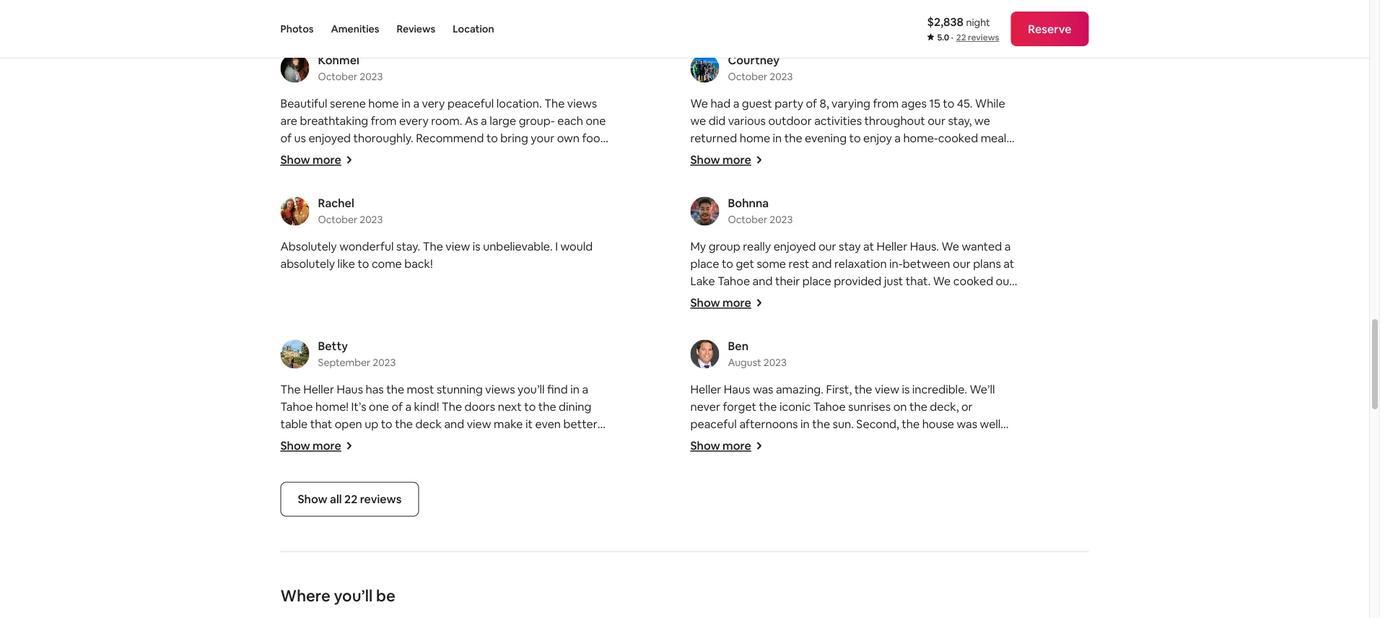 Task type: vqa. For each thing, say whether or not it's contained in the screenshot.
'Disability Support' 'link'
no



Task type: locate. For each thing, give the bounding box(es) containing it.
would inside absolutely wonderful stay. the view is unbelievable. i would absolutely like to come back!
[[561, 239, 593, 254]]

1 vertical spatial that
[[310, 417, 332, 432]]

wonderful down can't
[[376, 218, 430, 232]]

0 horizontal spatial next
[[498, 400, 522, 414]]

2 vertical spatial it
[[417, 486, 424, 501]]

1 horizontal spatial i
[[555, 239, 558, 254]]

0 vertical spatial up
[[932, 343, 946, 358]]

location inside the heller haus was amazing. first, the view is incredible. we'll never forget the iconic tahoe sunrises on the deck, or peaceful afternoons in the sun. second, the house was well stocked with everything we could ask for from kitchen equipment to beach towels. third, the team was very helpful scheduling boat rentals and other activities. we were worried that the location would be remote but we were able to get to both north or south lake tahoe without trouble. we can't wait to go back!
[[736, 486, 778, 501]]

0 horizontal spatial reviews
[[360, 492, 402, 507]]

perfect down something
[[721, 343, 761, 358]]

1 vertical spatial stay.
[[396, 239, 420, 254]]

place down my
[[691, 257, 719, 271]]

remote
[[832, 486, 871, 501]]

plentiful.
[[884, 309, 931, 323]]

0 horizontal spatial so
[[280, 148, 293, 163]]

0 vertical spatial that
[[991, 322, 1013, 336]]

from down seeming
[[910, 434, 936, 449]]

you'll right where
[[334, 586, 373, 606]]

0 vertical spatial quiet
[[848, 218, 876, 232]]

linens
[[303, 504, 333, 518]]

show more for beautiful serene home in a very peaceful location. the views are breathtaking from every room. as a large group- each one of us enjoyed thoroughly. recommend to bring your own food so you don't have to really go out. sugar pine hike nearby is amazing and so is emerald bay. restaurants are 35 mins away in south lake tahoe. hosts were very responsive. all essentials were provided. can't recommend this place enough. loved it. thank you for our wonderful stay.
[[280, 153, 341, 168]]

heller inside the heller haus was amazing. first, the view is incredible. we'll never forget the iconic tahoe sunrises on the deck, or peaceful afternoons in the sun. second, the house was well stocked with everything we could ask for from kitchen equipment to beach towels. third, the team was very helpful scheduling boat rentals and other activities. we were worried that the location would be remote but we were able to get to both north or south lake tahoe without trouble. we can't wait to go back!
[[691, 382, 721, 397]]

bohnna image
[[691, 197, 719, 226]]

with right name at the bottom
[[313, 452, 336, 466]]

other
[[839, 469, 868, 484]]

0 vertical spatial use
[[861, 291, 880, 306]]

go inside beautiful serene home in a very peaceful location. the views are breathtaking from every room. as a large group- each one of us enjoyed thoroughly. recommend to bring your own food so you don't have to really go out. sugar pine hike nearby is amazing and so is emerald bay. restaurants are 35 mins away in south lake tahoe. hosts were very responsive. all essentials were provided. can't recommend this place enough. loved it. thank you for our wonderful stay.
[[420, 148, 434, 163]]

0 horizontal spatial 22
[[344, 492, 358, 507]]

wait right cannot
[[438, 590, 461, 605]]

soaps,
[[691, 287, 724, 302]]

be inside the heller haus was amazing. first, the view is incredible. we'll never forget the iconic tahoe sunrises on the deck, or peaceful afternoons in the sun. second, the house was well stocked with everything we could ask for from kitchen equipment to beach towels. third, the team was very helpful scheduling boat rentals and other activities. we were worried that the location would be remote but we were able to get to both north or south lake tahoe without trouble. we can't wait to go back!
[[816, 486, 830, 501]]

haus inside the heller haus was amazing. first, the view is incredible. we'll never forget the iconic tahoe sunrises on the deck, or peaceful afternoons in the sun. second, the house was well stocked with everything we could ask for from kitchen equipment to beach towels. third, the team was very helpful scheduling boat rentals and other activities. we were worried that the location would be remote but we were able to get to both north or south lake tahoe without trouble. we can't wait to go back!
[[724, 382, 750, 397]]

better
[[563, 417, 598, 432]]

tahoe. up can't
[[353, 183, 388, 198]]

1 vertical spatial you
[[316, 218, 335, 232]]

most inside my group really enjoyed our stay at heller haus. we wanted a place to get some rest and relaxation in-between our plans at lake tahoe and their place provided just that. we cooked our own lunches and dinner, making use of the available amenities, which were extremely generous and plentiful. the sauna room wasn't something we thought we would use but it turned out to be perfect for my group to relax and catch up on life. the location was very quiet and private, with the most amazing views of lake tahoe, which were also visible from the panoramic windows next to the dining table. each room felt very thoughtfully laid out, with nothing seeming missing or out of place. the beds were extremely comfortable and clean. overall, we really hope to come back to heller haus in the future. the hosts were very responsive and helpful, also contacting us to help plan our stay and accommodate our needs. highly recommend this to anyone looking for a quiet, stunning place to retreat to while in tahoe.
[[948, 361, 976, 375]]

loved
[[537, 452, 566, 466], [512, 504, 541, 518]]

0 vertical spatial south
[[292, 183, 323, 198]]

2 vertical spatial home
[[713, 322, 744, 336]]

$2,838
[[927, 14, 964, 29]]

october down "rachel"
[[318, 213, 358, 226]]

with down 'easy'
[[828, 413, 851, 427]]

1 horizontal spatial peaceful
[[691, 417, 737, 432]]

1 horizontal spatial time
[[837, 200, 861, 215]]

1 horizontal spatial would
[[781, 486, 813, 501]]

thank
[[280, 218, 313, 232]]

lake inside beautiful serene home in a very peaceful location. the views are breathtaking from every room. as a large group- each one of us enjoyed thoroughly. recommend to bring your own food so you don't have to really go out. sugar pine hike nearby is amazing and so is emerald bay. restaurants are 35 mins away in south lake tahoe. hosts were very responsive. all essentials were provided. can't recommend this place enough. loved it. thank you for our wonderful stay.
[[326, 183, 351, 198]]

it inside the heller haus has the most stunning views you'll find in a tahoe home! it's one of a kind! the doors next to the dining table that open up to the deck and view make it even better to enjoy the scenery. there are too many wonderful things to name with the house but i will try! we absolutely loved the current but rustic decor. it is so cozy and inviting. the furniture not only looked great but it was also comfortable. the towels and linens are very soft and nice as well. we loved having spices and oils, various pantry items and coffee on hand. one of our favorite touches was walking in to a beautifully set table. we had everything we needed and actually had a hard time leaving the house! we cannot wait to visit again some time!
[[411, 469, 418, 484]]

of
[[806, 96, 817, 111], [280, 131, 292, 146], [813, 148, 825, 163], [882, 291, 893, 306], [770, 378, 781, 393], [392, 400, 403, 414], [691, 430, 702, 445], [280, 538, 292, 553]]

ben
[[728, 339, 749, 354]]

some left rest
[[757, 257, 786, 271]]

1 vertical spatial beautifully
[[504, 538, 560, 553]]

show for we had a guest party of 8, varying from ages 15 to 45.  while we did various outdoor activities throughout our stay, we returned home in the evening to enjoy a home-cooked meal with an incredible view of the mountains and lake. afterwards we played games (provided by the owners), roasted s'mores, and watched movies in the main living area.  everyone had the opportunity to enjoy family time together, but also could step away into their own space for quiet time.
[[691, 153, 720, 168]]

cooked inside my group really enjoyed our stay at heller haus. we wanted a place to get some rest and relaxation in-between our plans at lake tahoe and their place provided just that. we cooked our own lunches and dinner, making use of the available amenities, which were extremely generous and plentiful. the sauna room wasn't something we thought we would use but it turned out to be perfect for my group to relax and catch up on life. the location was very quiet and private, with the most amazing views of lake tahoe, which were also visible from the panoramic windows next to the dining table. each room felt very thoughtfully laid out, with nothing seeming missing or out of place. the beds were extremely comfortable and clean. overall, we really hope to come back to heller haus in the future. the hosts were very responsive and helpful, also contacting us to help plan our stay and accommodate our needs. highly recommend this to anyone looking for a quiet, stunning place to retreat to while in tahoe.
[[954, 274, 994, 289]]

0 vertical spatial out
[[994, 326, 1012, 341]]

or inside my group really enjoyed our stay at heller haus. we wanted a place to get some rest and relaxation in-between our plans at lake tahoe and their place provided just that. we cooked our own lunches and dinner, making use of the available amenities, which were extremely generous and plentiful. the sauna room wasn't something we thought we would use but it turned out to be perfect for my group to relax and catch up on life. the location was very quiet and private, with the most amazing views of lake tahoe, which were also visible from the panoramic windows next to the dining table. each room felt very thoughtfully laid out, with nothing seeming missing or out of place. the beds were extremely comfortable and clean. overall, we really hope to come back to heller haus in the future. the hosts were very responsive and helpful, also contacting us to help plan our stay and accommodate our needs. highly recommend this to anyone looking for a quiet, stunning place to retreat to while in tahoe.
[[988, 413, 999, 427]]

0 horizontal spatial various
[[361, 521, 399, 536]]

recommend down hosts
[[393, 200, 459, 215]]

each
[[558, 114, 583, 129]]

us
[[294, 131, 306, 146], [751, 482, 763, 497]]

but down there
[[394, 452, 412, 466]]

1 horizontal spatial you'll
[[518, 382, 545, 397]]

hard
[[542, 573, 567, 588]]

heller
[[877, 239, 908, 254], [303, 382, 334, 397], [691, 382, 721, 397], [901, 447, 932, 462]]

hand.
[[547, 521, 576, 536]]

our inside the heller haus has the most stunning views you'll find in a tahoe home! it's one of a kind! the doors next to the dining table that open up to the deck and view make it even better to enjoy the scenery. there are too many wonderful things to name with the house but i will try! we absolutely loved the current but rustic decor. it is so cozy and inviting. the furniture not only looked great but it was also comfortable. the towels and linens are very soft and nice as well. we loved having spices and oils, various pantry items and coffee on hand. one of our favorite touches was walking in to a beautifully set table. we had everything we needed and actually had a hard time leaving the house! we cannot wait to visit again some time!
[[294, 538, 312, 553]]

views inside beautiful serene home in a very peaceful location. the views are breathtaking from every room. as a large group- each one of us enjoyed thoroughly. recommend to bring your own food so you don't have to really go out. sugar pine hike nearby is amazing and so is emerald bay. restaurants are 35 mins away in south lake tahoe. hosts were very responsive. all essentials were provided. can't recommend this place enough. loved it. thank you for our wonderful stay.
[[567, 96, 597, 111]]

2 horizontal spatial provided
[[941, 322, 989, 336]]

their inside the we had a guest party of 8, varying from ages 15 to 45.  while we did various outdoor activities throughout our stay, we returned home in the evening to enjoy a home-cooked meal with an incredible view of the mountains and lake. afterwards we played games (provided by the owners), roasted s'mores, and watched movies in the main living area.  everyone had the opportunity to enjoy family time together, but also could step away into their own space for quiet time. the kitchen was well equipped and offered many cooking basics, such as, flour, sugar, salt, etc. each bathroom provided many "extras" as well, including soaps, lotions, and beauty necessities like makeup remover pads and qtips. the home was beautifully decorated, cozy, and provided that "home away from home" feeling.  it was immediately comfortable and perfect for our family. the owners and property management were gracious hosts, incredibly pleasant, and easy to work with.
[[743, 218, 768, 232]]

each inside the we had a guest party of 8, varying from ages 15 to 45.  while we did various outdoor activities throughout our stay, we returned home in the evening to enjoy a home-cooked meal with an incredible view of the mountains and lake. afterwards we played games (provided by the owners), roasted s'mores, and watched movies in the main living area.  everyone had the opportunity to enjoy family time together, but also could step away into their own space for quiet time. the kitchen was well equipped and offered many cooking basics, such as, flour, sugar, salt, etc. each bathroom provided many "extras" as well, including soaps, lotions, and beauty necessities like makeup remover pads and qtips. the home was beautifully decorated, cozy, and provided that "home away from home" feeling.  it was immediately comfortable and perfect for our family. the owners and property management were gracious hosts, incredibly pleasant, and easy to work with.
[[691, 270, 716, 284]]

stay,
[[948, 114, 972, 129]]

use
[[861, 291, 880, 306], [904, 326, 922, 341]]

1 horizontal spatial beautifully
[[770, 322, 826, 336]]

1 vertical spatial location
[[736, 486, 778, 501]]

view down doors at the left bottom
[[467, 417, 491, 432]]

0 vertical spatial recommend
[[393, 200, 459, 215]]

1 horizontal spatial extremely
[[819, 430, 873, 445]]

0 horizontal spatial stunning
[[437, 382, 483, 397]]

south inside beautiful serene home in a very peaceful location. the views are breathtaking from every room. as a large group- each one of us enjoyed thoroughly. recommend to bring your own food so you don't have to really go out. sugar pine hike nearby is amazing and so is emerald bay. restaurants are 35 mins away in south lake tahoe. hosts were very responsive. all essentials were provided. can't recommend this place enough. loved it. thank you for our wonderful stay.
[[292, 183, 323, 198]]

be inside my group really enjoyed our stay at heller haus. we wanted a place to get some rest and relaxation in-between our plans at lake tahoe and their place provided just that. we cooked our own lunches and dinner, making use of the available amenities, which were extremely generous and plentiful. the sauna room wasn't something we thought we would use but it turned out to be perfect for my group to relax and catch up on life. the location was very quiet and private, with the most amazing views of lake tahoe, which were also visible from the panoramic windows next to the dining table. each room felt very thoughtfully laid out, with nothing seeming missing or out of place. the beds were extremely comfortable and clean. overall, we really hope to come back to heller haus in the future. the hosts were very responsive and helpful, also contacting us to help plan our stay and accommodate our needs. highly recommend this to anyone looking for a quiet, stunning place to retreat to while in tahoe.
[[705, 343, 718, 358]]

that inside the we had a guest party of 8, varying from ages 15 to 45.  while we did various outdoor activities throughout our stay, we returned home in the evening to enjoy a home-cooked meal with an incredible view of the mountains and lake. afterwards we played games (provided by the owners), roasted s'mores, and watched movies in the main living area.  everyone had the opportunity to enjoy family time together, but also could step away into their own space for quiet time. the kitchen was well equipped and offered many cooking basics, such as, flour, sugar, salt, etc. each bathroom provided many "extras" as well, including soaps, lotions, and beauty necessities like makeup remover pads and qtips. the home was beautifully decorated, cozy, and provided that "home away from home" feeling.  it was immediately comfortable and perfect for our family. the owners and property management were gracious hosts, incredibly pleasant, and easy to work with.
[[991, 322, 1013, 336]]

1 horizontal spatial which
[[849, 378, 880, 393]]

lake inside the heller haus was amazing. first, the view is incredible. we'll never forget the iconic tahoe sunrises on the deck, or peaceful afternoons in the sun. second, the house was well stocked with everything we could ask for from kitchen equipment to beach towels. third, the team was very helpful scheduling boat rentals and other activities. we were worried that the location would be remote but we were able to get to both north or south lake tahoe without trouble. we can't wait to go back!
[[800, 504, 824, 518]]

october for courtney
[[728, 70, 768, 83]]

and
[[906, 148, 926, 163], [328, 166, 348, 181], [691, 183, 711, 198], [856, 235, 876, 250], [812, 257, 832, 271], [753, 274, 773, 289], [768, 287, 788, 302], [759, 291, 779, 306], [719, 304, 739, 319], [862, 309, 882, 323], [918, 322, 938, 336], [877, 343, 897, 358], [759, 356, 779, 371], [837, 361, 857, 375], [755, 374, 775, 388], [795, 391, 816, 406], [444, 417, 464, 432], [944, 430, 964, 445], [897, 465, 917, 479], [474, 469, 494, 484], [816, 469, 836, 484], [875, 482, 895, 497], [280, 504, 301, 518], [405, 504, 425, 518], [316, 521, 336, 536], [471, 521, 491, 536], [445, 573, 465, 588]]

of up windows
[[770, 378, 781, 393]]

1 vertical spatial like
[[891, 287, 909, 302]]

most up visible
[[948, 361, 976, 375]]

various up touches
[[361, 521, 399, 536]]

home
[[368, 96, 399, 111], [740, 131, 770, 146], [713, 322, 744, 336]]

generous
[[809, 309, 859, 323]]

to right 'easy'
[[845, 391, 856, 406]]

peaceful up as
[[448, 96, 494, 111]]

but
[[915, 200, 934, 215], [925, 326, 943, 341], [394, 452, 412, 466], [322, 469, 340, 484], [396, 486, 414, 501], [874, 486, 892, 501]]

location
[[713, 361, 756, 375], [736, 486, 778, 501]]

go
[[420, 148, 434, 163], [730, 521, 744, 536]]

for inside beautiful serene home in a very peaceful location. the views are breathtaking from every room. as a large group- each one of us enjoyed thoroughly. recommend to bring your own food so you don't have to really go out. sugar pine hike nearby is amazing and so is emerald bay. restaurants are 35 mins away in south lake tahoe. hosts were very responsive. all essentials were provided. can't recommend this place enough. loved it. thank you for our wonderful stay.
[[338, 218, 353, 232]]

0 vertical spatial some
[[757, 257, 786, 271]]

were up with.
[[901, 374, 928, 388]]

management
[[827, 374, 899, 388]]

loved
[[560, 200, 592, 215]]

show more button for the heller haus has the most stunning views you'll find in a tahoe home! it's one of a kind! the doors next to the dining table that open up to the deck and view make it even better to enjoy the scenery. there are too many wonderful things to name with the house but i will try! we absolutely loved the current but rustic decor. it is so cozy and inviting. the furniture not only looked great but it was also comfortable. the towels and linens are very soft and nice as well. we loved having spices and oils, various pantry items and coffee on hand. one of our favorite touches was walking in to a beautifully set table.
[[280, 439, 353, 453]]

2023 for kohmel
[[360, 70, 383, 83]]

flour,
[[773, 252, 799, 267]]

well inside the we had a guest party of 8, varying from ages 15 to 45.  while we did various outdoor activities throughout our stay, we returned home in the evening to enjoy a home-cooked meal with an incredible view of the mountains and lake. afterwards we played games (provided by the owners), roasted s'mores, and watched movies in the main living area.  everyone had the opportunity to enjoy family time together, but also could step away into their own space for quiet time. the kitchen was well equipped and offered many cooking basics, such as, flour, sugar, salt, etc. each bathroom provided many "extras" as well, including soaps, lotions, and beauty necessities like makeup remover pads and qtips. the home was beautifully decorated, cozy, and provided that "home away from home" feeling.  it was immediately comfortable and perfect for our family. the owners and property management were gracious hosts, incredibly pleasant, and easy to work with.
[[779, 235, 799, 250]]

0 horizontal spatial peaceful
[[448, 96, 494, 111]]

like
[[338, 257, 355, 271], [891, 287, 909, 302]]

1 vertical spatial south
[[766, 504, 797, 518]]

is left unbelievable.
[[473, 239, 481, 254]]

you
[[295, 148, 315, 163], [316, 218, 335, 232]]

heller up the home!
[[303, 382, 334, 397]]

of up overall,
[[691, 430, 702, 445]]

stay. inside absolutely wonderful stay. the view is unbelievable. i would absolutely like to come back!
[[396, 239, 420, 254]]

thoughtfully
[[716, 413, 781, 427]]

various
[[728, 114, 766, 129], [361, 521, 399, 536]]

wait
[[691, 521, 713, 536], [438, 590, 461, 605]]

it
[[866, 339, 873, 354], [411, 469, 418, 484]]

go down north
[[730, 521, 744, 536]]

table
[[280, 417, 308, 432]]

1 vertical spatial table.
[[280, 556, 310, 570]]

show more for we had a guest party of 8, varying from ages 15 to 45.  while we did various outdoor activities throughout our stay, we returned home in the evening to enjoy a home-cooked meal with an incredible view of the mountains and lake. afterwards we played games (provided by the owners), roasted s'mores, and watched movies in the main living area.  everyone had the opportunity to enjoy family time together, but also could step away into their own space for quiet time.
[[691, 153, 751, 168]]

courtney october 2023
[[728, 53, 793, 83]]

get
[[736, 257, 754, 271], [981, 486, 999, 501]]

lake.
[[928, 148, 952, 163]]

it up the family.
[[866, 339, 873, 354]]

stunning inside the heller haus has the most stunning views you'll find in a tahoe home! it's one of a kind! the doors next to the dining table that open up to the deck and view make it even better to enjoy the scenery. there are too many wonderful things to name with the house but i will try! we absolutely loved the current but rustic decor. it is so cozy and inviting. the furniture not only looked great but it was also comfortable. the towels and linens are very soft and nice as well. we loved having spices and oils, various pantry items and coffee on hand. one of our favorite touches was walking in to a beautifully set table. we had everything we needed and actually had a hard time leaving the house! we cannot wait to visit again some time!
[[437, 382, 483, 397]]

0 vertical spatial each
[[691, 270, 716, 284]]

well.
[[466, 504, 489, 518]]

show for beautiful serene home in a very peaceful location. the views are breathtaking from every room. as a large group- each one of us enjoyed thoroughly. recommend to bring your own food so you don't have to really go out. sugar pine hike nearby is amazing and so is emerald bay. restaurants are 35 mins away in south lake tahoe. hosts were very responsive. all essentials were provided. can't recommend this place enough. loved it. thank you for our wonderful stay.
[[280, 153, 310, 168]]

0 horizontal spatial on
[[531, 521, 544, 536]]

each down visible
[[928, 395, 953, 410]]

so inside the heller haus has the most stunning views you'll find in a tahoe home! it's one of a kind! the doors next to the dining table that open up to the deck and view make it even better to enjoy the scenery. there are too many wonderful things to name with the house but i will try! we absolutely loved the current but rustic decor. it is so cozy and inviting. the furniture not only looked great but it was also comfortable. the towels and linens are very soft and nice as well. we loved having spices and oils, various pantry items and coffee on hand. one of our favorite touches was walking in to a beautifully set table. we had everything we needed and actually had a hard time leaving the house! we cannot wait to visit again some time!
[[431, 469, 444, 484]]

1 horizontal spatial next
[[799, 395, 823, 410]]

0 vertical spatial extremely
[[753, 309, 807, 323]]

provided inside my group really enjoyed our stay at heller haus. we wanted a place to get some rest and relaxation in-between our plans at lake tahoe and their place provided just that. we cooked our own lunches and dinner, making use of the available amenities, which were extremely generous and plentiful. the sauna room wasn't something we thought we would use but it turned out to be perfect for my group to relax and catch up on life. the location was very quiet and private, with the most amazing views of lake tahoe, which were also visible from the panoramic windows next to the dining table. each room felt very thoughtfully laid out, with nothing seeming missing or out of place. the beds were extremely comfortable and clean. overall, we really hope to come back to heller haus in the future. the hosts were very responsive and helpful, also contacting us to help plan our stay and accommodate our needs. highly recommend this to anyone looking for a quiet, stunning place to retreat to while in tahoe.
[[834, 274, 882, 289]]

quiet left time.
[[848, 218, 876, 232]]

more
[[313, 153, 341, 168], [723, 153, 751, 168], [723, 296, 751, 310], [313, 439, 341, 453], [723, 439, 751, 453]]

on left hand.
[[531, 521, 544, 536]]

property
[[777, 374, 825, 388]]

really inside beautiful serene home in a very peaceful location. the views are breathtaking from every room. as a large group- each one of us enjoyed thoroughly. recommend to bring your own food so you don't have to really go out. sugar pine hike nearby is amazing and so is emerald bay. restaurants are 35 mins away in south lake tahoe. hosts were very responsive. all essentials were provided. can't recommend this place enough. loved it. thank you for our wonderful stay.
[[390, 148, 418, 163]]

like inside absolutely wonderful stay. the view is unbelievable. i would absolutely like to come back!
[[338, 257, 355, 271]]

come inside my group really enjoyed our stay at heller haus. we wanted a place to get some rest and relaxation in-between our plans at lake tahoe and their place provided just that. we cooked our own lunches and dinner, making use of the available amenities, which were extremely generous and plentiful. the sauna room wasn't something we thought we would use but it turned out to be perfect for my group to relax and catch up on life. the location was very quiet and private, with the most amazing views of lake tahoe, which were also visible from the panoramic windows next to the dining table. each room felt very thoughtfully laid out, with nothing seeming missing or out of place. the beds were extremely comfortable and clean. overall, we really hope to come back to heller haus in the future. the hosts were very responsive and helpful, also contacting us to help plan our stay and accommodate our needs. highly recommend this to anyone looking for a quiet, stunning place to retreat to while in tahoe.
[[826, 447, 856, 462]]

both
[[691, 504, 716, 518]]

0 horizontal spatial perfect
[[721, 343, 761, 358]]

up inside my group really enjoyed our stay at heller haus. we wanted a place to get some rest and relaxation in-between our plans at lake tahoe and their place provided just that. we cooked our own lunches and dinner, making use of the available amenities, which were extremely generous and plentiful. the sauna room wasn't something we thought we would use but it turned out to be perfect for my group to relax and catch up on life. the location was very quiet and private, with the most amazing views of lake tahoe, which were also visible from the panoramic windows next to the dining table. each room felt very thoughtfully laid out, with nothing seeming missing or out of place. the beds were extremely comfortable and clean. overall, we really hope to come back to heller haus in the future. the hosts were very responsive and helpful, also contacting us to help plan our stay and accommodate our needs. highly recommend this to anyone looking for a quiet, stunning place to retreat to while in tahoe.
[[932, 343, 946, 358]]

it up pantry
[[417, 486, 424, 501]]

view down private,
[[875, 382, 900, 397]]

1 vertical spatial kitchen
[[938, 434, 978, 449]]

1 horizontal spatial group
[[801, 343, 832, 358]]

list containing kohmel
[[275, 53, 1095, 605]]

kitchen down into
[[713, 235, 753, 250]]

we left played
[[691, 166, 706, 181]]

0 horizontal spatial it
[[411, 469, 418, 484]]

quiet,
[[977, 499, 1007, 514]]

rachel image
[[280, 197, 309, 226]]

0 horizontal spatial would
[[561, 239, 593, 254]]

a down throughout at the right top
[[895, 131, 901, 146]]

october inside courtney october 2023
[[728, 70, 768, 83]]

table. inside my group really enjoyed our stay at heller haus. we wanted a place to get some rest and relaxation in-between our plans at lake tahoe and their place provided just that. we cooked our own lunches and dinner, making use of the available amenities, which were extremely generous and plentiful. the sauna room wasn't something we thought we would use but it turned out to be perfect for my group to relax and catch up on life. the location was very quiet and private, with the most amazing views of lake tahoe, which were also visible from the panoramic windows next to the dining table. each room felt very thoughtfully laid out, with nothing seeming missing or out of place. the beds were extremely comfortable and clean. overall, we really hope to come back to heller haus in the future. the hosts were very responsive and helpful, also contacting us to help plan our stay and accommodate our needs. highly recommend this to anyone looking for a quiet, stunning place to retreat to while in tahoe.
[[895, 395, 925, 410]]

wasn't
[[691, 326, 725, 341]]

2023 for bohnna
[[770, 213, 793, 226]]

enjoy up mountains
[[864, 131, 892, 146]]

views
[[567, 96, 597, 111], [738, 378, 768, 393], [485, 382, 515, 397]]

very down my
[[782, 361, 805, 375]]

would inside my group really enjoyed our stay at heller haus. we wanted a place to get some rest and relaxation in-between our plans at lake tahoe and their place provided just that. we cooked our own lunches and dinner, making use of the available amenities, which were extremely generous and plentiful. the sauna room wasn't something we thought we would use but it turned out to be perfect for my group to relax and catch up on life. the location was very quiet and private, with the most amazing views of lake tahoe, which were also visible from the panoramic windows next to the dining table. each room felt very thoughtfully laid out, with nothing seeming missing or out of place. the beds were extremely comfortable and clean. overall, we really hope to come back to heller haus in the future. the hosts were very responsive and helpful, also contacting us to help plan our stay and accommodate our needs. highly recommend this to anyone looking for a quiet, stunning place to retreat to while in tahoe.
[[869, 326, 901, 341]]

location.
[[497, 96, 542, 111]]

we up relax
[[851, 326, 866, 341]]

1 horizontal spatial amazing
[[691, 378, 735, 393]]

cozy,
[[889, 322, 916, 336]]

0 horizontal spatial each
[[691, 270, 716, 284]]

their inside my group really enjoyed our stay at heller haus. we wanted a place to get some rest and relaxation in-between our plans at lake tahoe and their place provided just that. we cooked our own lunches and dinner, making use of the available amenities, which were extremely generous and plentiful. the sauna room wasn't something we thought we would use but it turned out to be perfect for my group to relax and catch up on life. the location was very quiet and private, with the most amazing views of lake tahoe, which were also visible from the panoramic windows next to the dining table. each room felt very thoughtfully laid out, with nothing seeming missing or out of place. the beds were extremely comfortable and clean. overall, we really hope to come back to heller haus in the future. the hosts were very responsive and helpful, also contacting us to help plan our stay and accommodate our needs. highly recommend this to anyone looking for a quiet, stunning place to retreat to while in tahoe.
[[775, 274, 800, 289]]

together,
[[864, 200, 913, 215]]

available
[[916, 291, 962, 306]]

quiet up tahoe,
[[807, 361, 835, 375]]

0 vertical spatial beautifully
[[770, 322, 826, 336]]

2 vertical spatial on
[[531, 521, 544, 536]]

well inside the heller haus was amazing. first, the view is incredible. we'll never forget the iconic tahoe sunrises on the deck, or peaceful afternoons in the sun. second, the house was well stocked with everything we could ask for from kitchen equipment to beach towels. third, the team was very helpful scheduling boat rentals and other activities. we were worried that the location would be remote but we were able to get to both north or south lake tahoe without trouble. we can't wait to go back!
[[980, 417, 1001, 432]]

absolutely inside the heller haus has the most stunning views you'll find in a tahoe home! it's one of a kind! the doors next to the dining table that open up to the deck and view make it even better to enjoy the scenery. there are too many wonderful things to name with the house but i will try! we absolutely loved the current but rustic decor. it is so cozy and inviting. the furniture not only looked great but it was also comfortable. the towels and linens are very soft and nice as well. we loved having spices and oils, various pantry items and coffee on hand. one of our favorite touches was walking in to a beautifully set table. we had everything we needed and actually had a hard time leaving the house! we cannot wait to visit again some time!
[[480, 452, 534, 466]]

0 vertical spatial go
[[420, 148, 434, 163]]

was down deck,
[[957, 417, 978, 432]]

bohnna image
[[691, 197, 719, 226]]

the up there
[[395, 417, 413, 432]]

1 horizontal spatial stay.
[[433, 218, 457, 232]]

the down things
[[568, 452, 586, 466]]

0 horizontal spatial enjoy
[[295, 434, 323, 449]]

1 horizontal spatial this
[[832, 499, 851, 514]]

immediately
[[899, 339, 965, 354]]

that inside the heller haus has the most stunning views you'll find in a tahoe home! it's one of a kind! the doors next to the dining table that open up to the deck and view make it even better to enjoy the scenery. there are too many wonderful things to name with the house but i will try! we absolutely loved the current but rustic decor. it is so cozy and inviting. the furniture not only looked great but it was also comfortable. the towels and linens are very soft and nice as well. we loved having spices and oils, various pantry items and coffee on hand. one of our favorite touches was walking in to a beautifully set table. we had everything we needed and actually had a hard time leaving the house! we cannot wait to visit again some time!
[[310, 417, 332, 432]]

4.9 out of 5.0 image
[[914, 16, 1001, 19], [914, 16, 999, 19]]

1 horizontal spatial each
[[928, 395, 953, 410]]

own inside beautiful serene home in a very peaceful location. the views are breathtaking from every room. as a large group- each one of us enjoyed thoroughly. recommend to bring your own food so you don't have to really go out. sugar pine hike nearby is amazing and so is emerald bay. restaurants are 35 mins away in south lake tahoe. hosts were very responsive. all essentials were provided. can't recommend this place enough. loved it. thank you for our wonderful stay.
[[557, 131, 580, 146]]

go up bay.
[[420, 148, 434, 163]]

comfortable inside the we had a guest party of 8, varying from ages 15 to 45.  while we did various outdoor activities throughout our stay, we returned home in the evening to enjoy a home-cooked meal with an incredible view of the mountains and lake. afterwards we played games (provided by the owners), roasted s'mores, and watched movies in the main living area.  everyone had the opportunity to enjoy family time together, but also could step away into their own space for quiet time. the kitchen was well equipped and offered many cooking basics, such as, flour, sugar, salt, etc. each bathroom provided many "extras" as well, including soaps, lotions, and beauty necessities like makeup remover pads and qtips. the home was beautifully decorated, cozy, and provided that "home away from home" feeling.  it was immediately comfortable and perfect for our family. the owners and property management were gracious hosts, incredibly pleasant, and easy to work with.
[[691, 356, 757, 371]]

extremely down dinner,
[[753, 309, 807, 323]]

our down space
[[819, 239, 836, 254]]

courtney
[[728, 53, 780, 68]]

0 vertical spatial wait
[[691, 521, 713, 536]]

with inside the heller haus was amazing. first, the view is incredible. we'll never forget the iconic tahoe sunrises on the deck, or peaceful afternoons in the sun. second, the house was well stocked with everything we could ask for from kitchen equipment to beach towels. third, the team was very helpful scheduling boat rentals and other activities. we were worried that the location would be remote but we were able to get to both north or south lake tahoe without trouble. we can't wait to go back!
[[736, 434, 759, 449]]

courtney image
[[691, 54, 719, 83], [691, 54, 719, 83]]

2 vertical spatial would
[[781, 486, 813, 501]]

kohmel october 2023
[[318, 53, 383, 83]]

show for my group really enjoyed our stay at heller haus. we wanted a place to get some rest and relaxation in-between our plans at lake tahoe and their place provided just that. we cooked our own lunches and dinner, making use of the available amenities, which were extremely generous and plentiful. the sauna room wasn't something we thought we would use but it turned out to be perfect for my group to relax and catch up on life.
[[691, 296, 720, 310]]

home inside beautiful serene home in a very peaceful location. the views are breathtaking from every room. as a large group- each one of us enjoyed thoroughly. recommend to bring your own food so you don't have to really go out. sugar pine hike nearby is amazing and so is emerald bay. restaurants are 35 mins away in south lake tahoe. hosts were very responsive. all essentials were provided. can't recommend this place enough. loved it. thank you for our wonderful stay.
[[368, 96, 399, 111]]

and down towels.
[[816, 469, 836, 484]]

to down north
[[716, 521, 727, 536]]

photos button
[[280, 0, 314, 58]]

but inside my group really enjoyed our stay at heller haus. we wanted a place to get some rest and relaxation in-between our plans at lake tahoe and their place provided just that. we cooked our own lunches and dinner, making use of the available amenities, which were extremely generous and plentiful. the sauna room wasn't something we thought we would use but it turned out to be perfect for my group to relax and catch up on life. the location was very quiet and private, with the most amazing views of lake tahoe, which were also visible from the panoramic windows next to the dining table. each room felt very thoughtfully laid out, with nothing seeming missing or out of place. the beds were extremely comfortable and clean. overall, we really hope to come back to heller haus in the future. the hosts were very responsive and helpful, also contacting us to help plan our stay and accommodate our needs. highly recommend this to anyone looking for a quiet, stunning place to retreat to while in tahoe.
[[925, 326, 943, 341]]

next inside the heller haus has the most stunning views you'll find in a tahoe home! it's one of a kind! the doors next to the dining table that open up to the deck and view make it even better to enjoy the scenery. there are too many wonderful things to name with the house but i will try! we absolutely loved the current but rustic decor. it is so cozy and inviting. the furniture not only looked great but it was also comfortable. the towels and linens are very soft and nice as well. we loved having spices and oils, various pantry items and coffee on hand. one of our favorite touches was walking in to a beautifully set table. we had everything we needed and actually had a hard time leaving the house! we cannot wait to visit again some time!
[[498, 400, 522, 414]]

wanted
[[962, 239, 1002, 254]]

2 vertical spatial be
[[376, 586, 396, 606]]

us inside beautiful serene home in a very peaceful location. the views are breathtaking from every room. as a large group- each one of us enjoyed thoroughly. recommend to bring your own food so you don't have to really go out. sugar pine hike nearby is amazing and so is emerald bay. restaurants are 35 mins away in south lake tahoe. hosts were very responsive. all essentials were provided. can't recommend this place enough. loved it. thank you for our wonderful stay.
[[294, 131, 306, 146]]

back! inside absolutely wonderful stay. the view is unbelievable. i would absolutely like to come back!
[[405, 257, 433, 271]]

1 horizontal spatial most
[[948, 361, 976, 375]]

were down private,
[[883, 378, 909, 393]]

0 vertical spatial house
[[922, 417, 954, 432]]

0 vertical spatial many
[[920, 235, 949, 250]]

beautiful
[[280, 96, 328, 111]]

highly
[[728, 499, 761, 514]]

show more button for my group really enjoyed our stay at heller haus. we wanted a place to get some rest and relaxation in-between our plans at lake tahoe and their place provided just that. we cooked our own lunches and dinner, making use of the available amenities, which were extremely generous and plentiful. the sauna room wasn't something we thought we would use but it turned out to be perfect for my group to relax and catch up on life.
[[691, 296, 763, 310]]

0 vertical spatial stunning
[[437, 382, 483, 397]]

one inside the heller haus has the most stunning views you'll find in a tahoe home! it's one of a kind! the doors next to the dining table that open up to the deck and view make it even better to enjoy the scenery. there are too many wonderful things to name with the house but i will try! we absolutely loved the current but rustic decor. it is so cozy and inviting. the furniture not only looked great but it was also comfortable. the towels and linens are very soft and nice as well. we loved having spices and oils, various pantry items and coffee on hand. one of our favorite touches was walking in to a beautifully set table. we had everything we needed and actually had a hard time leaving the house! we cannot wait to visit again some time!
[[369, 400, 389, 414]]

the left sun.
[[812, 417, 830, 432]]

be right house!
[[376, 586, 396, 606]]

recommend inside beautiful serene home in a very peaceful location. the views are breathtaking from every room. as a large group- each one of us enjoyed thoroughly. recommend to bring your own food so you don't have to really go out. sugar pine hike nearby is amazing and so is emerald bay. restaurants are 35 mins away in south lake tahoe. hosts were very responsive. all essentials were provided. can't recommend this place enough. loved it. thank you for our wonderful stay.
[[393, 200, 459, 215]]

this inside beautiful serene home in a very peaceful location. the views are breathtaking from every room. as a large group- each one of us enjoyed thoroughly. recommend to bring your own food so you don't have to really go out. sugar pine hike nearby is amazing and so is emerald bay. restaurants are 35 mins away in south lake tahoe. hosts were very responsive. all essentials were provided. can't recommend this place enough. loved it. thank you for our wonderful stay.
[[461, 200, 480, 215]]

never
[[691, 400, 720, 414]]

that up both
[[691, 486, 713, 501]]

show more down "table"
[[280, 439, 341, 453]]

is down food
[[582, 148, 590, 163]]

tahoe inside my group really enjoyed our stay at heller haus. we wanted a place to get some rest and relaxation in-between our plans at lake tahoe and their place provided just that. we cooked our own lunches and dinner, making use of the available amenities, which were extremely generous and plentiful. the sauna room wasn't something we thought we would use but it turned out to be perfect for my group to relax and catch up on life. the location was very quiet and private, with the most amazing views of lake tahoe, which were also visible from the panoramic windows next to the dining table. each room felt very thoughtfully laid out, with nothing seeming missing or out of place. the beds were extremely comfortable and clean. overall, we really hope to come back to heller haus in the future. the hosts were very responsive and helpful, also contacting us to help plan our stay and accommodate our needs. highly recommend this to anyone looking for a quiet, stunning place to retreat to while in tahoe.
[[718, 274, 750, 289]]

house!
[[341, 590, 376, 605]]

next inside my group really enjoyed our stay at heller haus. we wanted a place to get some rest and relaxation in-between our plans at lake tahoe and their place provided just that. we cooked our own lunches and dinner, making use of the available amenities, which were extremely generous and plentiful. the sauna room wasn't something we thought we would use but it turned out to be perfect for my group to relax and catch up on life. the location was very quiet and private, with the most amazing views of lake tahoe, which were also visible from the panoramic windows next to the dining table. each room felt very thoughtfully laid out, with nothing seeming missing or out of place. the beds were extremely comfortable and clean. overall, we really hope to come back to heller haus in the future. the hosts were very responsive and helpful, also contacting us to help plan our stay and accommodate our needs. highly recommend this to anyone looking for a quiet, stunning place to retreat to while in tahoe.
[[799, 395, 823, 410]]

and down not
[[280, 504, 301, 518]]

hosts,
[[978, 374, 1009, 388]]

tahoe down remote
[[827, 504, 859, 518]]

location inside my group really enjoyed our stay at heller haus. we wanted a place to get some rest and relaxation in-between our plans at lake tahoe and their place provided just that. we cooked our own lunches and dinner, making use of the available amenities, which were extremely generous and plentiful. the sauna room wasn't something we thought we would use but it turned out to be perfect for my group to relax and catch up on life. the location was very quiet and private, with the most amazing views of lake tahoe, which were also visible from the panoramic windows next to the dining table. each room felt very thoughtfully laid out, with nothing seeming missing or out of place. the beds were extremely comfortable and clean. overall, we really hope to come back to heller haus in the future. the hosts were very responsive and helpful, also contacting us to help plan our stay and accommodate our needs. highly recommend this to anyone looking for a quiet, stunning place to retreat to while in tahoe.
[[713, 361, 756, 375]]

would inside the heller haus was amazing. first, the view is incredible. we'll never forget the iconic tahoe sunrises on the deck, or peaceful afternoons in the sun. second, the house was well stocked with everything we could ask for from kitchen equipment to beach towels. third, the team was very helpful scheduling boat rentals and other activities. we were worried that the location would be remote but we were able to get to both north or south lake tahoe without trouble. we can't wait to go back!
[[781, 486, 813, 501]]

kitchen
[[713, 235, 753, 250], [938, 434, 978, 449]]

south
[[292, 183, 323, 198], [766, 504, 797, 518]]

something
[[728, 326, 784, 341]]

1 horizontal spatial their
[[775, 274, 800, 289]]

for inside the heller haus was amazing. first, the view is incredible. we'll never forget the iconic tahoe sunrises on the deck, or peaceful afternoons in the sun. second, the house was well stocked with everything we could ask for from kitchen equipment to beach towels. third, the team was very helpful scheduling boat rentals and other activities. we were worried that the location would be remote but we were able to get to both north or south lake tahoe without trouble. we can't wait to go back!
[[892, 434, 907, 449]]

was up nice
[[426, 486, 447, 501]]

to up while
[[853, 499, 865, 514]]

0 vertical spatial most
[[948, 361, 976, 375]]

0 horizontal spatial as
[[452, 504, 463, 518]]

show more for heller haus was amazing. first, the view is incredible. we'll never forget the iconic tahoe sunrises on the deck, or peaceful afternoons in the sun. second, the house was well stocked with everything we could ask for from kitchen equipment to beach towels. third, the team was very helpful scheduling boat rentals and other activities. we were worried that the location would be remote but we were able to get to both north or south lake tahoe without trouble. we can't wait to go back!
[[691, 439, 751, 453]]

enjoy up name at the bottom
[[295, 434, 323, 449]]

forget
[[723, 400, 757, 414]]

0 vertical spatial table.
[[895, 395, 925, 410]]

0 horizontal spatial be
[[376, 586, 396, 606]]

1 horizontal spatial table.
[[895, 395, 925, 410]]

show for heller haus was amazing. first, the view is incredible. we'll never forget the iconic tahoe sunrises on the deck, or peaceful afternoons in the sun. second, the house was well stocked with everything we could ask for from kitchen equipment to beach towels. third, the team was very helpful scheduling boat rentals and other activities. we were worried that the location would be remote but we were able to get to both north or south lake tahoe without trouble. we can't wait to go back!
[[691, 439, 720, 453]]

more for the heller haus has the most stunning views you'll find in a tahoe home! it's one of a kind! the doors next to the dining table that open up to the deck and view make it even better to enjoy the scenery. there are too many wonderful things to name with the house but i will try! we absolutely loved the current but rustic decor. it is so cozy and inviting. the furniture not only looked great but it was also comfortable. the towels and linens are very soft and nice as well. we loved having spices and oils, various pantry items and coffee on hand. one of our favorite touches was walking in to a beautifully set table.
[[313, 439, 341, 453]]

room down amenities, on the top of the page
[[989, 309, 1018, 323]]

many
[[920, 235, 949, 250], [824, 270, 854, 284], [467, 434, 496, 449]]

october inside bohnna october 2023
[[728, 213, 768, 226]]

2 horizontal spatial so
[[431, 469, 444, 484]]

the down ask
[[874, 452, 892, 466]]

sunrises
[[848, 400, 891, 414]]

of down just
[[882, 291, 893, 306]]

2023 for ben
[[764, 356, 787, 369]]

we up returned
[[691, 96, 708, 111]]

1 horizontal spatial so
[[350, 166, 363, 181]]

up
[[932, 343, 946, 358], [365, 417, 378, 432]]

view up (provided
[[786, 148, 811, 163]]

1 horizontal spatial recommend
[[764, 499, 829, 514]]

0 vertical spatial as
[[901, 270, 912, 284]]

1 horizontal spatial own
[[691, 291, 713, 306]]

incredible.
[[912, 382, 967, 397]]

22 reviews button
[[956, 32, 999, 43]]

could inside the heller haus was amazing. first, the view is incredible. we'll never forget the iconic tahoe sunrises on the deck, or peaceful afternoons in the sun. second, the house was well stocked with everything we could ask for from kitchen equipment to beach towels. third, the team was very helpful scheduling boat rentals and other activities. we were worried that the location would be remote but we were able to get to both north or south lake tahoe without trouble. we can't wait to go back!
[[840, 434, 869, 449]]

location
[[453, 22, 494, 35]]

and down missing in the right of the page
[[944, 430, 964, 445]]

reviews inside button
[[360, 492, 402, 507]]

to right 'hope'
[[812, 447, 823, 462]]

0 horizontal spatial south
[[292, 183, 323, 198]]

1 horizontal spatial it
[[526, 417, 533, 432]]

go inside the heller haus was amazing. first, the view is incredible. we'll never forget the iconic tahoe sunrises on the deck, or peaceful afternoons in the sun. second, the house was well stocked with everything we could ask for from kitchen equipment to beach towels. third, the team was very helpful scheduling boat rentals and other activities. we were worried that the location would be remote but we were able to get to both north or south lake tahoe without trouble. we can't wait to go back!
[[730, 521, 744, 536]]

future.
[[691, 465, 726, 479]]

as inside the we had a guest party of 8, varying from ages 15 to 45.  while we did various outdoor activities throughout our stay, we returned home in the evening to enjoy a home-cooked meal with an incredible view of the mountains and lake. afterwards we played games (provided by the owners), roasted s'mores, and watched movies in the main living area.  everyone had the opportunity to enjoy family time together, but also could step away into their own space for quiet time. the kitchen was well equipped and offered many cooking basics, such as, flour, sugar, salt, etc. each bathroom provided many "extras" as well, including soaps, lotions, and beauty necessities like makeup remover pads and qtips. the home was beautifully decorated, cozy, and provided that "home away from home" feeling.  it was immediately comfortable and perfect for our family. the owners and property management were gracious hosts, incredibly pleasant, and easy to work with.
[[901, 270, 912, 284]]

kohmel image
[[280, 54, 309, 83], [280, 54, 309, 83]]

is down 'will'
[[421, 469, 429, 484]]

movies
[[762, 183, 800, 198]]

scenery.
[[346, 434, 390, 449]]

that
[[991, 322, 1013, 336], [310, 417, 332, 432], [691, 486, 713, 501]]

provided up "beauty"
[[774, 270, 822, 284]]

from
[[873, 96, 899, 111], [371, 114, 397, 129], [758, 339, 784, 354], [971, 378, 996, 393], [910, 434, 936, 449]]

needed
[[401, 573, 442, 588]]

show more for the heller haus has the most stunning views you'll find in a tahoe home! it's one of a kind! the doors next to the dining table that open up to the deck and view make it even better to enjoy the scenery. there are too many wonderful things to name with the house but i will try! we absolutely loved the current but rustic decor. it is so cozy and inviting. the furniture not only looked great but it was also comfortable. the towels and linens are very soft and nice as well. we loved having spices and oils, various pantry items and coffee on hand. one of our favorite touches was walking in to a beautifully set table.
[[280, 439, 341, 453]]

list
[[275, 53, 1095, 605]]

show all 22 reviews button
[[280, 482, 419, 517]]

1 horizontal spatial reviews
[[968, 32, 999, 43]]

items
[[439, 521, 469, 536]]

come up other
[[826, 447, 856, 462]]

heller up the helpful,
[[901, 447, 932, 462]]

you'll inside the heller haus has the most stunning views you'll find in a tahoe home! it's one of a kind! the doors next to the dining table that open up to the deck and view make it even better to enjoy the scenery. there are too many wonderful things to name with the house but i will try! we absolutely loved the current but rustic decor. it is so cozy and inviting. the furniture not only looked great but it was also comfortable. the towels and linens are very soft and nice as well. we loved having spices and oils, various pantry items and coffee on hand. one of our favorite touches was walking in to a beautifully set table. we had everything we needed and actually had a hard time leaving the house! we cannot wait to visit again some time!
[[518, 382, 545, 397]]

in right while
[[868, 517, 877, 531]]

which up sunrises
[[849, 378, 880, 393]]

2023 for betty
[[373, 356, 396, 369]]

try!
[[439, 452, 457, 466]]

1 vertical spatial amazing
[[691, 378, 735, 393]]

you'll left find
[[518, 382, 545, 397]]

0 vertical spatial loved
[[537, 452, 566, 466]]

wonderful inside absolutely wonderful stay. the view is unbelievable. i would absolutely like to come back!
[[339, 239, 394, 254]]

we inside the heller haus has the most stunning views you'll find in a tahoe home! it's one of a kind! the doors next to the dining table that open up to the deck and view make it even better to enjoy the scenery. there are too many wonderful things to name with the house but i will try! we absolutely loved the current but rustic decor. it is so cozy and inviting. the furniture not only looked great but it was also comfortable. the towels and linens are very soft and nice as well. we loved having spices and oils, various pantry items and coffee on hand. one of our favorite touches was walking in to a beautifully set table. we had everything we needed and actually had a hard time leaving the house! we cannot wait to visit again some time!
[[383, 573, 399, 588]]

opportunity
[[691, 200, 755, 215]]

as
[[465, 114, 478, 129]]

for left my
[[764, 343, 779, 358]]

cooked inside the we had a guest party of 8, varying from ages 15 to 45.  while we did various outdoor activities throughout our stay, we returned home in the evening to enjoy a home-cooked meal with an incredible view of the mountains and lake. afterwards we played games (provided by the owners), roasted s'mores, and watched movies in the main living area.  everyone had the opportunity to enjoy family time together, but also could step away into their own space for quiet time. the kitchen was well equipped and offered many cooking basics, such as, flour, sugar, salt, etc. each bathroom provided many "extras" as well, including soaps, lotions, and beauty necessities like makeup remover pads and qtips. the home was beautifully decorated, cozy, and provided that "home away from home" feeling.  it was immediately comfortable and perfect for our family. the owners and property management were gracious hosts, incredibly pleasant, and easy to work with.
[[938, 131, 978, 146]]

1 vertical spatial stunning
[[691, 517, 737, 531]]

also up able
[[961, 465, 982, 479]]

stay
[[839, 239, 861, 254], [850, 482, 872, 497]]

1 vertical spatial away
[[691, 218, 718, 232]]

step
[[992, 200, 1016, 215]]

1 vertical spatial recommend
[[764, 499, 829, 514]]

1 vertical spatial absolutely
[[480, 452, 534, 466]]

october inside the rachel october 2023
[[318, 213, 358, 226]]

as inside the heller haus has the most stunning views you'll find in a tahoe home! it's one of a kind! the doors next to the dining table that open up to the deck and view make it even better to enjoy the scenery. there are too many wonderful things to name with the house but i will try! we absolutely loved the current but rustic decor. it is so cozy and inviting. the furniture not only looked great but it was also comfortable. the towels and linens are very soft and nice as well. we loved having spices and oils, various pantry items and coffee on hand. one of our favorite touches was walking in to a beautifully set table. we had everything we needed and actually had a hard time leaving the house! we cannot wait to visit again some time!
[[452, 504, 463, 518]]

1 vertical spatial one
[[369, 400, 389, 414]]

heller haus was amazing. first, the view is incredible. we'll never forget the iconic tahoe sunrises on the deck, or peaceful afternoons in the sun. second, the house was well stocked with everything we could ask for from kitchen equipment to beach towels. third, the team was very helpful scheduling boat rentals and other activities. we were worried that the location would be remote but we were able to get to both north or south lake tahoe without trouble. we can't wait to go back!
[[691, 382, 1014, 536]]

the up even
[[538, 400, 556, 414]]

their down rest
[[775, 274, 800, 289]]

pleasant,
[[745, 391, 793, 406]]

wonderful down the rachel october 2023 at left top
[[339, 239, 394, 254]]

quiet inside my group really enjoyed our stay at heller haus. we wanted a place to get some rest and relaxation in-between our plans at lake tahoe and their place provided just that. we cooked our own lunches and dinner, making use of the available amenities, which were extremely generous and plentiful. the sauna room wasn't something we thought we would use but it turned out to be perfect for my group to relax and catch up on life. the location was very quiet and private, with the most amazing views of lake tahoe, which were also visible from the panoramic windows next to the dining table. each room felt very thoughtfully laid out, with nothing seeming missing or out of place. the beds were extremely comfortable and clean. overall, we really hope to come back to heller haus in the future. the hosts were very responsive and helpful, also contacting us to help plan our stay and accommodate our needs. highly recommend this to anyone looking for a quiet, stunning place to retreat to while in tahoe.
[[807, 361, 835, 375]]

first,
[[826, 382, 852, 397]]

afterwards
[[955, 148, 1015, 163]]

0 horizontal spatial come
[[372, 257, 402, 271]]

0 vertical spatial get
[[736, 257, 754, 271]]

1 horizontal spatial like
[[891, 287, 909, 302]]

really up emerald
[[390, 148, 418, 163]]

dining up better
[[559, 400, 592, 414]]

haus up "it's"
[[337, 382, 363, 397]]

0 horizontal spatial back!
[[405, 257, 433, 271]]

1 horizontal spatial go
[[730, 521, 744, 536]]

haus up the helpful,
[[934, 447, 961, 462]]

betty september 2023
[[318, 339, 396, 369]]

was up the forget
[[753, 382, 774, 397]]

i right unbelievable.
[[555, 239, 558, 254]]

bohnna
[[728, 196, 769, 211]]

0 vertical spatial away
[[574, 166, 601, 181]]

haus inside the heller haus has the most stunning views you'll find in a tahoe home! it's one of a kind! the doors next to the dining table that open up to the deck and view make it even better to enjoy the scenery. there are too many wonderful things to name with the house but i will try! we absolutely loved the current but rustic decor. it is so cozy and inviting. the furniture not only looked great but it was also comfortable. the towels and linens are very soft and nice as well. we loved having spices and oils, various pantry items and coffee on hand. one of our favorite touches was walking in to a beautifully set table. we had everything we needed and actually had a hard time leaving the house! we cannot wait to visit again some time!
[[337, 382, 363, 397]]

2023 inside the rachel october 2023
[[360, 213, 383, 226]]

which up 'wasn't'
[[691, 309, 722, 323]]

it right decor.
[[411, 469, 418, 484]]

0 horizontal spatial some
[[532, 590, 562, 605]]

location down ben
[[713, 361, 756, 375]]

view inside the heller haus was amazing. first, the view is incredible. we'll never forget the iconic tahoe sunrises on the deck, or peaceful afternoons in the sun. second, the house was well stocked with everything we could ask for from kitchen equipment to beach towels. third, the team was very helpful scheduling boat rentals and other activities. we were worried that the location would be remote but we were able to get to both north or south lake tahoe without trouble. we can't wait to go back!
[[875, 382, 900, 397]]

1 horizontal spatial views
[[567, 96, 597, 111]]

perfect inside the we had a guest party of 8, varying from ages 15 to 45.  while we did various outdoor activities throughout our stay, we returned home in the evening to enjoy a home-cooked meal with an incredible view of the mountains and lake. afterwards we played games (provided by the owners), roasted s'mores, and watched movies in the main living area.  everyone had the opportunity to enjoy family time together, but also could step away into their own space for quiet time. the kitchen was well equipped and offered many cooking basics, such as, flour, sugar, salt, etc. each bathroom provided many "extras" as well, including soaps, lotions, and beauty necessities like makeup remover pads and qtips. the home was beautifully decorated, cozy, and provided that "home away from home" feeling.  it was immediately comfortable and perfect for our family. the owners and property management were gracious hosts, incredibly pleasant, and easy to work with.
[[782, 356, 822, 371]]

ages
[[902, 96, 927, 111]]

reviews for 5.0 · 22 reviews
[[968, 32, 999, 43]]

1 vertical spatial on
[[894, 400, 907, 414]]

amazing inside my group really enjoyed our stay at heller haus. we wanted a place to get some rest and relaxation in-between our plans at lake tahoe and their place provided just that. we cooked our own lunches and dinner, making use of the available amenities, which were extremely generous and plentiful. the sauna room wasn't something we thought we would use but it turned out to be perfect for my group to relax and catch up on life. the location was very quiet and private, with the most amazing views of lake tahoe, which were also visible from the panoramic windows next to the dining table. each room felt very thoughtfully laid out, with nothing seeming missing or out of place. the beds were extremely comfortable and clean. overall, we really hope to come back to heller haus in the future. the hosts were very responsive and helpful, also contacting us to help plan our stay and accommodate our needs. highly recommend this to anyone looking for a quiet, stunning place to retreat to while in tahoe.
[[691, 378, 735, 393]]

it inside the we had a guest party of 8, varying from ages 15 to 45.  while we did various outdoor activities throughout our stay, we returned home in the evening to enjoy a home-cooked meal with an incredible view of the mountains and lake. afterwards we played games (provided by the owners), roasted s'mores, and watched movies in the main living area.  everyone had the opportunity to enjoy family time together, but also could step away into their own space for quiet time. the kitchen was well equipped and offered many cooking basics, such as, flour, sugar, salt, etc. each bathroom provided many "extras" as well, including soaps, lotions, and beauty necessities like makeup remover pads and qtips. the home was beautifully decorated, cozy, and provided that "home away from home" feeling.  it was immediately comfortable and perfect for our family. the owners and property management were gracious hosts, incredibly pleasant, and easy to work with.
[[866, 339, 873, 354]]

that down the home!
[[310, 417, 332, 432]]

we up my
[[787, 326, 803, 341]]

provided down relaxation
[[834, 274, 882, 289]]



Task type: describe. For each thing, give the bounding box(es) containing it.
own inside the we had a guest party of 8, varying from ages 15 to 45.  while we did various outdoor activities throughout our stay, we returned home in the evening to enjoy a home-cooked meal with an incredible view of the mountains and lake. afterwards we played games (provided by the owners), roasted s'mores, and watched movies in the main living area.  everyone had the opportunity to enjoy family time together, but also could step away into their own space for quiet time. the kitchen was well equipped and offered many cooking basics, such as, flour, sugar, salt, etc. each bathroom provided many "extras" as well, including soaps, lotions, and beauty necessities like makeup remover pads and qtips. the home was beautifully decorated, cozy, and provided that "home away from home" feeling.  it was immediately comfortable and perfect for our family. the owners and property management were gracious hosts, incredibly pleasant, and easy to work with.
[[771, 218, 793, 232]]

windows
[[750, 395, 797, 410]]

work
[[859, 391, 885, 406]]

0 horizontal spatial provided
[[774, 270, 822, 284]]

show more button for beautiful serene home in a very peaceful location. the views are breathtaking from every room. as a large group- each one of us enjoyed thoroughly. recommend to bring your own food so you don't have to really go out. sugar pine hike nearby is amazing and so is emerald bay. restaurants are 35 mins away in south lake tahoe. hosts were very responsive. all essentials were provided. can't recommend this place enough. loved it. thank you for our wonderful stay.
[[280, 153, 353, 168]]

0 horizontal spatial or
[[752, 504, 763, 518]]

from inside my group really enjoyed our stay at heller haus. we wanted a place to get some rest and relaxation in-between our plans at lake tahoe and their place provided just that. we cooked our own lunches and dinner, making use of the available amenities, which were extremely generous and plentiful. the sauna room wasn't something we thought we would use but it turned out to be perfect for my group to relax and catch up on life. the location was very quiet and private, with the most amazing views of lake tahoe, which were also visible from the panoramic windows next to the dining table. each room felt very thoughtfully laid out, with nothing seeming missing or out of place. the beds were extremely comfortable and clean. overall, we really hope to come back to heller haus in the future. the hosts were very responsive and helpful, also contacting us to help plan our stay and accommodate our needs. highly recommend this to anyone looking for a quiet, stunning place to retreat to while in tahoe.
[[971, 378, 996, 393]]

1 vertical spatial it
[[526, 417, 533, 432]]

and inside beautiful serene home in a very peaceful location. the views are breathtaking from every room. as a large group- each one of us enjoyed thoroughly. recommend to bring your own food so you don't have to really go out. sugar pine hike nearby is amazing and so is emerald bay. restaurants are 35 mins away in south lake tahoe. hosts were very responsive. all essentials were provided. can't recommend this place enough. loved it. thank you for our wonderful stay.
[[328, 166, 348, 181]]

1 vertical spatial home
[[740, 131, 770, 146]]

5.0
[[937, 32, 950, 43]]

the up sun.
[[840, 395, 858, 410]]

for left can't
[[950, 499, 966, 514]]

1 horizontal spatial at
[[1004, 257, 1015, 271]]

table. inside the heller haus has the most stunning views you'll find in a tahoe home! it's one of a kind! the doors next to the dining table that open up to the deck and view make it even better to enjoy the scenery. there are too many wonderful things to name with the house but i will try! we absolutely loved the current but rustic decor. it is so cozy and inviting. the furniture not only looked great but it was also comfortable. the towels and linens are very soft and nice as well. we loved having spices and oils, various pantry items and coffee on hand. one of our favorite touches was walking in to a beautifully set table. we had everything we needed and actually had a hard time leaving the house! we cannot wait to visit again some time!
[[280, 556, 310, 570]]

haus.
[[910, 239, 939, 254]]

family
[[802, 200, 834, 215]]

able
[[942, 486, 964, 501]]

we up cozy
[[460, 452, 477, 466]]

and down equipped
[[812, 257, 832, 271]]

are left 35
[[511, 166, 528, 181]]

1 vertical spatial loved
[[512, 504, 541, 518]]

cannot
[[398, 590, 436, 605]]

to left while
[[824, 517, 836, 531]]

haus inside my group really enjoyed our stay at heller haus. we wanted a place to get some rest and relaxation in-between our plans at lake tahoe and their place provided just that. we cooked our own lunches and dinner, making use of the available amenities, which were extremely generous and plentiful. the sauna room wasn't something we thought we would use but it turned out to be perfect for my group to relax and catch up on life. the location was very quiet and private, with the most amazing views of lake tahoe, which were also visible from the panoramic windows next to the dining table. each room felt very thoughtfully laid out, with nothing seeming missing or out of place. the beds were extremely comfortable and clean. overall, we really hope to come back to heller haus in the future. the hosts were very responsive and helpful, also contacting us to help plan our stay and accommodate our needs. highly recommend this to anyone looking for a quiet, stunning place to retreat to while in tahoe.
[[934, 447, 961, 462]]

0 horizontal spatial group
[[709, 239, 741, 254]]

peaceful inside the heller haus was amazing. first, the view is incredible. we'll never forget the iconic tahoe sunrises on the deck, or peaceful afternoons in the sun. second, the house was well stocked with everything we could ask for from kitchen equipment to beach towels. third, the team was very helpful scheduling boat rentals and other activities. we were worried that the location would be remote but we were able to get to both north or south lake tahoe without trouble. we can't wait to go back!
[[691, 417, 737, 432]]

2 horizontal spatial enjoy
[[864, 131, 892, 146]]

1 vertical spatial which
[[849, 378, 880, 393]]

more for we had a guest party of 8, varying from ages 15 to 45.  while we did various outdoor activities throughout our stay, we returned home in the evening to enjoy a home-cooked meal with an incredible view of the mountains and lake. afterwards we played games (provided by the owners), roasted s'mores, and watched movies in the main living area.  everyone had the opportunity to enjoy family time together, but also could step away into their own space for quiet time.
[[723, 153, 751, 168]]

helpful
[[973, 452, 1010, 466]]

betty
[[318, 339, 348, 354]]

our up amenities, on the top of the page
[[996, 274, 1014, 289]]

towels.
[[801, 452, 839, 466]]

very inside the heller haus was amazing. first, the view is incredible. we'll never forget the iconic tahoe sunrises on the deck, or peaceful afternoons in the sun. second, the house was well stocked with everything we could ask for from kitchen equipment to beach towels. third, the team was very helpful scheduling boat rentals and other activities. we were worried that the location would be remote but we were able to get to both north or south lake tahoe without trouble. we can't wait to go back!
[[948, 452, 971, 466]]

rachel image
[[280, 197, 309, 226]]

22 for all
[[344, 492, 358, 507]]

october for rachel
[[318, 213, 358, 226]]

beds
[[761, 430, 788, 445]]

things
[[555, 434, 588, 449]]

from inside the heller haus was amazing. first, the view is incredible. we'll never forget the iconic tahoe sunrises on the deck, or peaceful afternoons in the sun. second, the house was well stocked with everything we could ask for from kitchen equipment to beach towels. third, the team was very helpful scheduling boat rentals and other activities. we were worried that the location would be remote but we were able to get to both north or south lake tahoe without trouble. we can't wait to go back!
[[910, 434, 936, 449]]

in up thank
[[280, 183, 290, 198]]

provided.
[[309, 200, 360, 215]]

great
[[365, 486, 393, 501]]

2 vertical spatial away
[[728, 339, 756, 354]]

very up plan
[[812, 465, 835, 479]]

were down 'hope'
[[783, 465, 809, 479]]

and down feeling.
[[837, 361, 857, 375]]

is down have
[[365, 166, 373, 181]]

north
[[718, 504, 749, 518]]

in inside the heller haus was amazing. first, the view is incredible. we'll never forget the iconic tahoe sunrises on the deck, or peaceful afternoons in the sun. second, the house was well stocked with everything we could ask for from kitchen equipment to beach towels. third, the team was very helpful scheduling boat rentals and other activities. we were worried that the location would be remote but we were able to get to both north or south lake tahoe without trouble. we can't wait to go back!
[[801, 417, 810, 432]]

time inside the heller haus has the most stunning views you'll find in a tahoe home! it's one of a kind! the doors next to the dining table that open up to the deck and view make it even better to enjoy the scenery. there are too many wonderful things to name with the house but i will try! we absolutely loved the current but rustic decor. it is so cozy and inviting. the furniture not only looked great but it was also comfortable. the towels and linens are very soft and nice as well. we loved having spices and oils, various pantry items and coffee on hand. one of our favorite touches was walking in to a beautifully set table. we had everything we needed and actually had a hard time leaving the house! we cannot wait to visit again some time!
[[569, 573, 593, 588]]

0 vertical spatial you
[[295, 148, 315, 163]]

helpful,
[[920, 465, 959, 479]]

quiet inside the we had a guest party of 8, varying from ages 15 to 45.  while we did various outdoor activities throughout our stay, we returned home in the evening to enjoy a home-cooked meal with an incredible view of the mountains and lake. afterwards we played games (provided by the owners), roasted s'mores, and watched movies in the main living area.  everyone had the opportunity to enjoy family time together, but also could step away into their own space for quiet time. the kitchen was well equipped and offered many cooking basics, such as, flour, sugar, salt, etc. each bathroom provided many "extras" as well, including soaps, lotions, and beauty necessities like makeup remover pads and qtips. the home was beautifully decorated, cozy, and provided that "home away from home" feeling.  it was immediately comfortable and perfect for our family. the owners and property management were gracious hosts, incredibly pleasant, and easy to work with.
[[848, 218, 876, 232]]

in down (provided
[[802, 183, 812, 198]]

place down sugar,
[[803, 274, 832, 289]]

0 horizontal spatial use
[[861, 291, 880, 306]]

the inside beautiful serene home in a very peaceful location. the views are breathtaking from every room. as a large group- each one of us enjoyed thoroughly. recommend to bring your own food so you don't have to really go out. sugar pine hike nearby is amazing and so is emerald bay. restaurants are 35 mins away in south lake tahoe. hosts were very responsive. all essentials were provided. can't recommend this place enough. loved it. thank you for our wonderful stay.
[[544, 96, 565, 111]]

place down highly
[[739, 517, 768, 531]]

comfortable.
[[473, 486, 542, 501]]

space
[[796, 218, 828, 232]]

are down beautiful
[[280, 114, 297, 129]]

0 vertical spatial so
[[280, 148, 293, 163]]

was up the family.
[[876, 339, 896, 354]]

to down hosts
[[765, 482, 777, 497]]

and left the helpful,
[[897, 465, 917, 479]]

get inside my group really enjoyed our stay at heller haus. we wanted a place to get some rest and relaxation in-between our plans at lake tahoe and their place provided just that. we cooked our own lunches and dinner, making use of the available amenities, which were extremely generous and plentiful. the sauna room wasn't something we thought we would use but it turned out to be perfect for my group to relax and catch up on life. the location was very quiet and private, with the most amazing views of lake tahoe, which were also visible from the panoramic windows next to the dining table. each room felt very thoughtfully laid out, with nothing seeming missing or out of place. the beds were extremely comfortable and clean. overall, we really hope to come back to heller haus in the future. the hosts were very responsive and helpful, also contacting us to help plan our stay and accommodate our needs. highly recommend this to anyone looking for a quiet, stunning place to retreat to while in tahoe.
[[736, 257, 754, 271]]

0 horizontal spatial you'll
[[334, 586, 373, 606]]

show more button for heller haus was amazing. first, the view is incredible. we'll never forget the iconic tahoe sunrises on the deck, or peaceful afternoons in the sun. second, the house was well stocked with everything we could ask for from kitchen equipment to beach towels. third, the team was very helpful scheduling boat rentals and other activities. we were worried that the location would be remote but we were able to get to both north or south lake tahoe without trouble. we can't wait to go back!
[[691, 439, 763, 453]]

betty image
[[280, 340, 309, 369]]

to left the visit
[[463, 590, 475, 605]]

roasted
[[923, 166, 964, 181]]

mins
[[546, 166, 571, 181]]

0 horizontal spatial it
[[417, 486, 424, 501]]

1 vertical spatial out
[[1001, 413, 1020, 427]]

was inside my group really enjoyed our stay at heller haus. we wanted a place to get some rest and relaxation in-between our plans at lake tahoe and their place provided just that. we cooked our own lunches and dinner, making use of the available amenities, which were extremely generous and plentiful. the sauna room wasn't something we thought we would use but it turned out to be perfect for my group to relax and catch up on life. the location was very quiet and private, with the most amazing views of lake tahoe, which were also visible from the panoramic windows next to the dining table. each room felt very thoughtfully laid out, with nothing seeming missing or out of place. the beds were extremely comfortable and clean. overall, we really hope to come back to heller haus in the future. the hosts were very responsive and helpful, also contacting us to help plan our stay and accommodate our needs. highly recommend this to anyone looking for a quiet, stunning place to retreat to while in tahoe.
[[759, 361, 779, 375]]

of inside beautiful serene home in a very peaceful location. the views are breathtaking from every room. as a large group- each one of us enjoyed thoroughly. recommend to bring your own food so you don't have to really go out. sugar pine hike nearby is amazing and so is emerald bay. restaurants are 35 mins away in south lake tahoe. hosts were very responsive. all essentials were provided. can't recommend this place enough. loved it. thank you for our wonderful stay.
[[280, 131, 292, 146]]

home"
[[787, 339, 822, 354]]

equipment
[[691, 452, 749, 466]]

2 vertical spatial really
[[751, 447, 779, 462]]

plans
[[973, 257, 1001, 271]]

very up stocked
[[691, 413, 714, 427]]

enjoy inside the heller haus has the most stunning views you'll find in a tahoe home! it's one of a kind! the doors next to the dining table that open up to the deck and view make it even better to enjoy the scenery. there are too many wonderful things to name with the house but i will try! we absolutely loved the current but rustic decor. it is so cozy and inviting. the furniture not only looked great but it was also comfortable. the towels and linens are very soft and nice as well. we loved having spices and oils, various pantry items and coffee on hand. one of our favorite touches was walking in to a beautifully set table. we had everything we needed and actually had a hard time leaving the house! we cannot wait to visit again some time!
[[295, 434, 323, 449]]

the down the scheduling
[[715, 486, 733, 501]]

sugar
[[460, 148, 491, 163]]

to down 'wasn't'
[[691, 343, 702, 358]]

house inside the heller haus has the most stunning views you'll find in a tahoe home! it's one of a kind! the doors next to the dining table that open up to the deck and view make it even better to enjoy the scenery. there are too many wonderful things to name with the house but i will try! we absolutely loved the current but rustic decor. it is so cozy and inviting. the furniture not only looked great but it was also comfortable. the towels and linens are very soft and nice as well. we loved having spices and oils, various pantry items and coffee on hand. one of our favorite touches was walking in to a beautifully set table. we had everything we needed and actually had a hard time leaving the house! we cannot wait to visit again some time!
[[359, 452, 391, 466]]

to right back in the right of the page
[[887, 447, 898, 462]]

scheduling
[[691, 469, 748, 484]]

1 vertical spatial really
[[743, 239, 771, 254]]

the down the outdoor at the right top of page
[[785, 131, 803, 146]]

perfect inside my group really enjoyed our stay at heller haus. we wanted a place to get some rest and relaxation in-between our plans at lake tahoe and their place provided just that. we cooked our own lunches and dinner, making use of the available amenities, which were extremely generous and plentiful. the sauna room wasn't something we thought we would use but it turned out to be perfect for my group to relax and catch up on life. the location was very quiet and private, with the most amazing views of lake tahoe, which were also visible from the panoramic windows next to the dining table. each room felt very thoughtfully laid out, with nothing seeming missing or out of place. the beds were extremely comfortable and clean. overall, we really hope to come back to heller haus in the future. the hosts were very responsive and helpful, also contacting us to help plan our stay and accommodate our needs. highly recommend this to anyone looking for a quiet, stunning place to retreat to while in tahoe.
[[721, 343, 761, 358]]

with inside the heller haus has the most stunning views you'll find in a tahoe home! it's one of a kind! the doors next to the dining table that open up to the deck and view make it even better to enjoy the scenery. there are too many wonderful things to name with the house but i will try! we absolutely loved the current but rustic decor. it is so cozy and inviting. the furniture not only looked great but it was also comfortable. the towels and linens are very soft and nice as well. we loved having spices and oils, various pantry items and coffee on hand. one of our favorite touches was walking in to a beautifully set table. we had everything we needed and actually had a hard time leaving the house! we cannot wait to visit again some time!
[[313, 452, 336, 466]]

and up anyone at right
[[875, 482, 895, 497]]

team
[[894, 452, 922, 466]]

and up qtips.
[[768, 287, 788, 302]]

ask
[[872, 434, 889, 449]]

remover
[[957, 287, 1001, 302]]

22 for ·
[[956, 32, 966, 43]]

1 vertical spatial extremely
[[819, 430, 873, 445]]

time inside the we had a guest party of 8, varying from ages 15 to 45.  while we did various outdoor activities throughout our stay, we returned home in the evening to enjoy a home-cooked meal with an incredible view of the mountains and lake. afterwards we played games (provided by the owners), roasted s'mores, and watched movies in the main living area.  everyone had the opportunity to enjoy family time together, but also could step away into their own space for quiet time. the kitchen was well equipped and offered many cooking basics, such as, flour, sugar, salt, etc. each bathroom provided many "extras" as well, including soaps, lotions, and beauty necessities like makeup remover pads and qtips. the home was beautifully decorated, cozy, and provided that "home away from home" feeling.  it was immediately comfortable and perfect for our family. the owners and property management were gracious hosts, incredibly pleasant, and easy to work with.
[[837, 200, 861, 215]]

can't
[[362, 200, 391, 215]]

had down the s'mores,
[[973, 183, 993, 198]]

to up "actually"
[[481, 538, 493, 553]]

and left my
[[759, 356, 779, 371]]

1 horizontal spatial or
[[962, 400, 973, 414]]

hike
[[519, 148, 541, 163]]

the down with.
[[902, 417, 920, 432]]

not
[[280, 486, 299, 501]]

reviews
[[397, 22, 436, 35]]

ben image
[[691, 340, 719, 369]]

tahoe inside the heller haus has the most stunning views you'll find in a tahoe home! it's one of a kind! the doors next to the dining table that open up to the deck and view make it even better to enjoy the scenery. there are too many wonderful things to name with the house but i will try! we absolutely loved the current but rustic decor. it is so cozy and inviting. the furniture not only looked great but it was also comfortable. the towels and linens are very soft and nice as well. we loved having spices and oils, various pantry items and coffee on hand. one of our favorite touches was walking in to a beautifully set table. we had everything we needed and actually had a hard time leaving the house! we cannot wait to visit again some time!
[[280, 400, 313, 414]]

and up opportunity
[[691, 183, 711, 198]]

where you'll be
[[280, 586, 396, 606]]

we left did
[[691, 114, 706, 129]]

we up leaving
[[280, 573, 298, 588]]

from inside beautiful serene home in a very peaceful location. the views are breathtaking from every room. as a large group- each one of us enjoyed thoroughly. recommend to bring your own food so you don't have to really go out. sugar pine hike nearby is amazing and so is emerald bay. restaurants are 35 mins away in south lake tahoe. hosts were very responsive. all essentials were provided. can't recommend this place enough. loved it. thank you for our wonderful stay.
[[371, 114, 397, 129]]

everything inside the heller haus has the most stunning views you'll find in a tahoe home! it's one of a kind! the doors next to the dining table that open up to the deck and view make it even better to enjoy the scenery. there are too many wonderful things to name with the house but i will try! we absolutely loved the current but rustic decor. it is so cozy and inviting. the furniture not only looked great but it was also comfortable. the towels and linens are very soft and nice as well. we loved having spices and oils, various pantry items and coffee on hand. one of our favorite touches was walking in to a beautifully set table. we had everything we needed and actually had a hard time leaving the house! we cannot wait to visit again some time!
[[323, 573, 381, 588]]

such
[[729, 252, 754, 267]]

to right 15
[[943, 96, 955, 111]]

everything inside the heller haus was amazing. first, the view is incredible. we'll never forget the iconic tahoe sunrises on the deck, or peaceful afternoons in the sun. second, the house was well stocked with everything we could ask for from kitchen equipment to beach towels. third, the team was very helpful scheduling boat rentals and other activities. we were worried that the location would be remote but we were able to get to both north or south lake tahoe without trouble. we can't wait to go back!
[[762, 434, 819, 449]]

stunning inside my group really enjoyed our stay at heller haus. we wanted a place to get some rest and relaxation in-between our plans at lake tahoe and their place provided just that. we cooked our own lunches and dinner, making use of the available amenities, which were extremely generous and plentiful. the sauna room wasn't something we thought we would use but it turned out to be perfect for my group to relax and catch up on life. the location was very quiet and private, with the most amazing views of lake tahoe, which were also visible from the panoramic windows next to the dining table. each room felt very thoughtfully laid out, with nothing seeming missing or out of place. the beds were extremely comfortable and clean. overall, we really hope to come back to heller haus in the future. the hosts were very responsive and helpful, also contacting us to help plan our stay and accommodate our needs. highly recommend this to anyone looking for a quiet, stunning place to retreat to while in tahoe.
[[691, 517, 737, 531]]

basics,
[[691, 252, 726, 267]]

october for kohmel
[[318, 70, 358, 83]]

0 vertical spatial at
[[863, 239, 874, 254]]

a left guest
[[733, 96, 740, 111]]

also inside the we had a guest party of 8, varying from ages 15 to 45.  while we did various outdoor activities throughout our stay, we returned home in the evening to enjoy a home-cooked meal with an incredible view of the mountains and lake. afterwards we played games (provided by the owners), roasted s'mores, and watched movies in the main living area.  everyone had the opportunity to enjoy family time together, but also could step away into their own space for quiet time. the kitchen was well equipped and offered many cooking basics, such as, flour, sugar, salt, etc. each bathroom provided many "extras" as well, including soaps, lotions, and beauty necessities like makeup remover pads and qtips. the home was beautifully decorated, cozy, and provided that "home away from home" feeling.  it was immediately comfortable and perfect for our family. the owners and property management were gracious hosts, incredibly pleasant, and easy to work with.
[[936, 200, 957, 215]]

don't
[[317, 148, 345, 163]]

in right walking
[[470, 538, 479, 553]]

to up scenery.
[[381, 417, 393, 432]]

(provided
[[785, 166, 837, 181]]

get inside the heller haus was amazing. first, the view is incredible. we'll never forget the iconic tahoe sunrises on the deck, or peaceful afternoons in the sun. second, the house was well stocked with everything we could ask for from kitchen equipment to beach towels. third, the team was very helpful scheduling boat rentals and other activities. we were worried that the location would be remote but we were able to get to both north or south lake tahoe without trouble. we can't wait to go back!
[[981, 486, 999, 501]]

was down qtips.
[[747, 322, 767, 336]]

decor.
[[375, 469, 408, 484]]

it.
[[595, 200, 605, 215]]

to right able
[[967, 486, 978, 501]]

1 horizontal spatial many
[[824, 270, 854, 284]]

some inside my group really enjoyed our stay at heller haus. we wanted a place to get some rest and relaxation in-between our plans at lake tahoe and their place provided just that. we cooked our own lunches and dinner, making use of the available amenities, which were extremely generous and plentiful. the sauna room wasn't something we thought we would use but it turned out to be perfect for my group to relax and catch up on life. the location was very quiet and private, with the most amazing views of lake tahoe, which were also visible from the panoramic windows next to the dining table. each room felt very thoughtfully laid out, with nothing seeming missing or out of place. the beds were extremely comfortable and clean. overall, we really hope to come back to heller haus in the future. the hosts were very responsive and helpful, also contacting us to help plan our stay and accommodate our needs. highly recommend this to anyone looking for a quiet, stunning place to retreat to while in tahoe.
[[757, 257, 786, 271]]

to left retreat
[[771, 517, 782, 531]]

in right photos
[[318, 10, 328, 25]]

show for the heller haus has the most stunning views you'll find in a tahoe home! it's one of a kind! the doors next to the dining table that open up to the deck and view make it even better to enjoy the scenery. there are too many wonderful things to name with the house but i will try! we absolutely loved the current but rustic decor. it is so cozy and inviting. the furniture not only looked great but it was also comfortable. the towels and linens are very soft and nice as well. we loved having spices and oils, various pantry items and coffee on hand. one of our favorite touches was walking in to a beautifully set table.
[[280, 439, 310, 453]]

0 vertical spatial stay
[[839, 239, 861, 254]]

again
[[501, 590, 530, 605]]

with down "catch"
[[902, 361, 925, 375]]

1 vertical spatial stay
[[850, 482, 872, 497]]

of down spices
[[280, 538, 292, 553]]

anyone
[[868, 499, 906, 514]]

to down tahoe,
[[826, 395, 837, 410]]

to inside absolutely wonderful stay. the view is unbelievable. i would absolutely like to come back!
[[358, 257, 369, 271]]

1 horizontal spatial enjoy
[[771, 200, 800, 215]]

were up trouble.
[[913, 486, 939, 501]]

and down the linens
[[316, 521, 336, 536]]

make
[[494, 417, 523, 432]]

view inside absolutely wonderful stay. the view is unbelievable. i would absolutely like to come back!
[[446, 239, 470, 254]]

too
[[446, 434, 464, 449]]

lake up iconic
[[784, 378, 809, 393]]

show inside button
[[298, 492, 328, 507]]

nearby
[[543, 148, 580, 163]]

necessities
[[830, 287, 889, 302]]

the down clean.
[[975, 447, 993, 462]]

location button
[[453, 0, 494, 58]]

retreat
[[785, 517, 821, 531]]

tahoe. inside beautiful serene home in a very peaceful location. the views are breathtaking from every room. as a large group- each one of us enjoyed thoroughly. recommend to bring your own food so you don't have to really go out. sugar pine hike nearby is amazing and so is emerald bay. restaurants are 35 mins away in south lake tahoe. hosts were very responsive. all essentials were provided. can't recommend this place enough. loved it. thank you for our wonderful stay.
[[353, 183, 388, 198]]

view inside the heller haus has the most stunning views you'll find in a tahoe home! it's one of a kind! the doors next to the dining table that open up to the deck and view make it even better to enjoy the scenery. there are too many wonderful things to name with the house but i will try! we absolutely loved the current but rustic decor. it is so cozy and inviting. the furniture not only looked great but it was also comfortable. the towels and linens are very soft and nice as well. we loved having spices and oils, various pantry items and coffee on hand. one of our favorite touches was walking in to a beautifully set table. we had everything we needed and actually had a hard time leaving the house! we cannot wait to visit again some time!
[[467, 417, 491, 432]]

also left visible
[[912, 378, 933, 393]]

of left kind!
[[392, 400, 403, 414]]

and up immediately
[[918, 322, 938, 336]]

sauna
[[956, 309, 987, 323]]

were up 'hope'
[[790, 430, 817, 445]]

and down home-
[[906, 148, 926, 163]]

45.
[[957, 96, 973, 111]]

the up "by"
[[827, 148, 845, 163]]

on inside my group really enjoyed our stay at heller haus. we wanted a place to get some rest and relaxation in-between our plans at lake tahoe and their place provided just that. we cooked our own lunches and dinner, making use of the available amenities, which were extremely generous and plentiful. the sauna room wasn't something we thought we would use but it turned out to be perfect for my group to relax and catch up on life. the location was very quiet and private, with the most amazing views of lake tahoe, which were also visible from the panoramic windows next to the dining table. each room felt very thoughtfully laid out, with nothing seeming missing or out of place. the beds were extremely comfortable and clean. overall, we really hope to come back to heller haus in the future. the hosts were very responsive and helpful, also contacting us to help plan our stay and accommodate our needs. highly recommend this to anyone looking for a quiet, stunning place to retreat to while in tahoe.
[[948, 343, 962, 358]]

1 horizontal spatial away
[[691, 218, 718, 232]]

show more button for we had a guest party of 8, varying from ages 15 to 45.  while we did various outdoor activities throughout our stay, we returned home in the evening to enjoy a home-cooked meal with an incredible view of the mountains and lake. afterwards we played games (provided by the owners), roasted s'mores, and watched movies in the main living area.  everyone had the opportunity to enjoy family time together, but also could step away into their own space for quiet time.
[[691, 153, 763, 168]]

but down decor.
[[396, 486, 414, 501]]

second,
[[857, 417, 899, 432]]

but inside the we had a guest party of 8, varying from ages 15 to 45.  while we did various outdoor activities throughout our stay, we returned home in the evening to enjoy a home-cooked meal with an incredible view of the mountains and lake. afterwards we played games (provided by the owners), roasted s'mores, and watched movies in the main living area.  everyone had the opportunity to enjoy family time together, but also could step away into their own space for quiet time. the kitchen was well equipped and offered many cooking basics, such as, flour, sugar, salt, etc. each bathroom provided many "extras" as well, including soaps, lotions, and beauty necessities like makeup remover pads and qtips. the home was beautifully decorated, cozy, and provided that "home away from home" feeling.  it was immediately comfortable and perfect for our family. the owners and property management were gracious hosts, incredibly pleasant, and easy to work with.
[[915, 200, 934, 215]]

1 horizontal spatial use
[[904, 326, 922, 341]]

iconic
[[780, 400, 811, 414]]

deck
[[416, 417, 442, 432]]

was up as,
[[755, 235, 776, 250]]

worried
[[972, 469, 1014, 484]]

had up again
[[511, 573, 531, 588]]

hosts
[[751, 465, 780, 479]]

the up sunrises
[[855, 382, 873, 397]]

and inside the heller haus was amazing. first, the view is incredible. we'll never forget the iconic tahoe sunrises on the deck, or peaceful afternoons in the sun. second, the house was well stocked with everything we could ask for from kitchen equipment to beach towels. third, the team was very helpful scheduling boat rentals and other activities. we were worried that the location would be remote but we were able to get to both north or south lake tahoe without trouble. we can't wait to go back!
[[816, 469, 836, 484]]

heller inside the heller haus has the most stunning views you'll find in a tahoe home! it's one of a kind! the doors next to the dining table that open up to the deck and view make it even better to enjoy the scenery. there are too many wonderful things to name with the house but i will try! we absolutely loved the current but rustic decor. it is so cozy and inviting. the furniture not only looked great but it was also comfortable. the towels and linens are very soft and nice as well. we loved having spices and oils, various pantry items and coffee on hand. one of our favorite touches was walking in to a beautifully set table. we had everything we needed and actually had a hard time leaving the house! we cannot wait to visit again some time!
[[303, 382, 334, 397]]

had up did
[[711, 96, 731, 111]]

sugar,
[[802, 252, 833, 267]]

that.
[[906, 274, 931, 289]]

a right wanted
[[1005, 239, 1011, 254]]

that inside the heller haus was amazing. first, the view is incredible. we'll never forget the iconic tahoe sunrises on the deck, or peaceful afternoons in the sun. second, the house was well stocked with everything we could ask for from kitchen equipment to beach towels. third, the team was very helpful scheduling boat rentals and other activities. we were worried that the location would be remote but we were able to get to both north or south lake tahoe without trouble. we can't wait to go back!
[[691, 486, 713, 501]]

reviews for show all 22 reviews
[[360, 492, 402, 507]]

dinner,
[[781, 291, 817, 306]]

hope
[[782, 447, 809, 462]]

october for bohnna
[[728, 213, 768, 226]]

this inside my group really enjoyed our stay at heller haus. we wanted a place to get some rest and relaxation in-between our plans at lake tahoe and their place provided just that. we cooked our own lunches and dinner, making use of the available amenities, which were extremely generous and plentiful. the sauna room wasn't something we thought we would use but it turned out to be perfect for my group to relax and catch up on life. the location was very quiet and private, with the most amazing views of lake tahoe, which were also visible from the panoramic windows next to the dining table. each room felt very thoughtfully laid out, with nothing seeming missing or out of place. the beds were extremely comfortable and clean. overall, we really hope to come back to heller haus in the future. the hosts were very responsive and helpful, also contacting us to help plan our stay and accommodate our needs. highly recommend this to anyone looking for a quiet, stunning place to retreat to while in tahoe.
[[832, 499, 851, 514]]

main
[[835, 183, 860, 198]]

thoroughly.
[[353, 131, 414, 146]]

the up incredible.
[[928, 361, 946, 375]]

it's
[[351, 400, 366, 414]]

1 vertical spatial so
[[350, 166, 363, 181]]

our down 15
[[928, 114, 946, 129]]

help
[[779, 482, 802, 497]]

a left quiet,
[[968, 499, 974, 514]]

could inside the we had a guest party of 8, varying from ages 15 to 45.  while we did various outdoor activities throughout our stay, we returned home in the evening to enjoy a home-cooked meal with an incredible view of the mountains and lake. afterwards we played games (provided by the owners), roasted s'mores, and watched movies in the main living area.  everyone had the opportunity to enjoy family time together, but also could step away into their own space for quiet time. the kitchen was well equipped and offered many cooking basics, such as, flour, sugar, salt, etc. each bathroom provided many "extras" as well, including soaps, lotions, and beauty necessities like makeup remover pads and qtips. the home was beautifully decorated, cozy, and provided that "home away from home" feeling.  it was immediately comfortable and perfect for our family. the owners and property management were gracious hosts, incredibly pleasant, and easy to work with.
[[960, 200, 989, 215]]

well,
[[915, 270, 938, 284]]

we right house!
[[378, 590, 396, 605]]

1 horizontal spatial room
[[989, 309, 1018, 323]]

more for my group really enjoyed our stay at heller haus. we wanted a place to get some rest and relaxation in-between our plans at lake tahoe and their place provided just that. we cooked our own lunches and dinner, making use of the available amenities, which were extremely generous and plentiful. the sauna room wasn't something we thought we would use but it turned out to be perfect for my group to relax and catch up on life.
[[723, 296, 751, 310]]

and right needed at the left
[[445, 573, 465, 588]]

on inside the heller haus has the most stunning views you'll find in a tahoe home! it's one of a kind! the doors next to the dining table that open up to the deck and view make it even better to enjoy the scenery. there are too many wonderful things to name with the house but i will try! we absolutely loved the current but rustic decor. it is so cozy and inviting. the furniture not only looked great but it was also comfortable. the towels and linens are very soft and nice as well. we loved having spices and oils, various pantry items and coffee on hand. one of our favorite touches was walking in to a beautifully set table. we had everything we needed and actually had a hard time leaving the house! we cannot wait to visit again some time!
[[531, 521, 544, 536]]

and down as,
[[753, 274, 773, 289]]

relaxation
[[835, 257, 887, 271]]

come inside absolutely wonderful stay. the view is unbelievable. i would absolutely like to come back!
[[372, 257, 402, 271]]

i inside absolutely wonderful stay. the view is unbelievable. i would absolutely like to come back!
[[555, 239, 558, 254]]

amazing inside beautiful serene home in a very peaceful location. the views are breathtaking from every room. as a large group- each one of us enjoyed thoroughly. recommend to bring your own food so you don't have to really go out. sugar pine hike nearby is amazing and so is emerald bay. restaurants are 35 mins away in south lake tahoe. hosts were very responsive. all essentials were provided. can't recommend this place enough. loved it. thank you for our wonderful stay.
[[280, 166, 325, 181]]

wonderful inside beautiful serene home in a very peaceful location. the views are breathtaking from every room. as a large group- each one of us enjoyed thoroughly. recommend to bring your own food so you don't have to really go out. sugar pine hike nearby is amazing and so is emerald bay. restaurants are 35 mins away in south lake tahoe. hosts were very responsive. all essentials were provided. can't recommend this place enough. loved it. thank you for our wonderful stay.
[[376, 218, 430, 232]]

is inside the heller haus has the most stunning views you'll find in a tahoe home! it's one of a kind! the doors next to the dining table that open up to the deck and view make it even better to enjoy the scenery. there are too many wonderful things to name with the house but i will try! we absolutely loved the current but rustic decor. it is so cozy and inviting. the furniture not only looked great but it was also comfortable. the towels and linens are very soft and nice as well. we loved having spices and oils, various pantry items and coffee on hand. one of our favorite touches was walking in to a beautifully set table. we had everything we needed and actually had a hard time leaving the house! we cannot wait to visit again some time!
[[421, 469, 429, 484]]

1 vertical spatial room
[[956, 395, 984, 410]]

2023 for courtney
[[770, 70, 793, 83]]

heller up the in-
[[877, 239, 908, 254]]

food
[[582, 131, 608, 146]]

easy
[[818, 391, 842, 406]]

games
[[747, 166, 783, 181]]

the up felt
[[999, 378, 1017, 393]]

one inside beautiful serene home in a very peaceful location. the views are breathtaking from every room. as a large group- each one of us enjoyed thoroughly. recommend to bring your own food so you don't have to really go out. sugar pine hike nearby is amazing and so is emerald bay. restaurants are 35 mins away in south lake tahoe. hosts were very responsive. all essentials were provided. can't recommend this place enough. loved it. thank you for our wonderful stay.
[[586, 114, 606, 129]]

out.
[[437, 148, 458, 163]]

on inside the heller haus was amazing. first, the view is incredible. we'll never forget the iconic tahoe sunrises on the deck, or peaceful afternoons in the sun. second, the house was well stocked with everything we could ask for from kitchen equipment to beach towels. third, the team was very helpful scheduling boat rentals and other activities. we were worried that the location would be remote but we were able to get to both north or south lake tahoe without trouble. we can't wait to go back!
[[894, 400, 907, 414]]

up inside the heller haus has the most stunning views you'll find in a tahoe home! it's one of a kind! the doors next to the dining table that open up to the deck and view make it even better to enjoy the scenery. there are too many wonderful things to name with the house but i will try! we absolutely loved the current but rustic decor. it is so cozy and inviting. the furniture not only looked great but it was also comfortable. the towels and linens are very soft and nice as well. we loved having spices and oils, various pantry items and coffee on hand. one of our favorite touches was walking in to a beautifully set table. we had everything we needed and actually had a hard time leaving the house! we cannot wait to visit again some time!
[[365, 417, 378, 432]]

pine
[[493, 148, 516, 163]]

peaceful inside beautiful serene home in a very peaceful location. the views are breathtaking from every room. as a large group- each one of us enjoyed thoroughly. recommend to bring your own food so you don't have to really go out. sugar pine hike nearby is amazing and so is emerald bay. restaurants are 35 mins away in south lake tahoe. hosts were very responsive. all essentials were provided. can't recommend this place enough. loved it. thank you for our wonderful stay.
[[448, 96, 494, 111]]

night
[[966, 16, 990, 29]]

tahoe. inside my group really enjoyed our stay at heller haus. we wanted a place to get some rest and relaxation in-between our plans at lake tahoe and their place provided just that. we cooked our own lunches and dinner, making use of the available amenities, which were extremely generous and plentiful. the sauna room wasn't something we thought we would use but it turned out to be perfect for my group to relax and catch up on life. the location was very quiet and private, with the most amazing views of lake tahoe, which were also visible from the panoramic windows next to the dining table. each room felt very thoughtfully laid out, with nothing seeming missing or out of place. the beds were extremely comfortable and clean. overall, we really hope to come back to heller haus in the future. the hosts were very responsive and helpful, also contacting us to help plan our stay and accommodate our needs. highly recommend this to anyone looking for a quiet, stunning place to retreat to while in tahoe.
[[880, 517, 915, 531]]

large
[[490, 114, 516, 129]]

many inside the heller haus has the most stunning views you'll find in a tahoe home! it's one of a kind! the doors next to the dining table that open up to the deck and view make it even better to enjoy the scenery. there are too many wonderful things to name with the house but i will try! we absolutely loved the current but rustic decor. it is so cozy and inviting. the furniture not only looked great but it was also comfortable. the towels and linens are very soft and nice as well. we loved having spices and oils, various pantry items and coffee on hand. one of our favorite touches was walking in to a beautifully set table. we had everything we needed and actually had a hard time leaving the house! we cannot wait to visit again some time!
[[467, 434, 496, 449]]

the up rustic
[[339, 452, 356, 466]]

1 horizontal spatial you
[[316, 218, 335, 232]]

place inside beautiful serene home in a very peaceful location. the views are breathtaking from every room. as a large group- each one of us enjoyed thoroughly. recommend to bring your own food so you don't have to really go out. sugar pine hike nearby is amazing and so is emerald bay. restaurants are 35 mins away in south lake tahoe. hosts were very responsive. all essentials were provided. can't recommend this place enough. loved it. thank you for our wonderful stay.
[[483, 200, 512, 215]]

out,
[[805, 413, 826, 427]]

we down place.
[[733, 447, 749, 462]]

to down "table"
[[280, 434, 292, 449]]

kohmel
[[318, 53, 359, 68]]

more for heller haus was amazing. first, the view is incredible. we'll never forget the iconic tahoe sunrises on the deck, or peaceful afternoons in the sun. second, the house was well stocked with everything we could ask for from kitchen equipment to beach towels. third, the team was very helpful scheduling boat rentals and other activities. we were worried that the location would be remote but we were able to get to both north or south lake tahoe without trouble. we can't wait to go back!
[[723, 439, 751, 453]]

our inside beautiful serene home in a very peaceful location. the views are breathtaking from every room. as a large group- each one of us enjoyed thoroughly. recommend to bring your own food so you don't have to really go out. sugar pine hike nearby is amazing and so is emerald bay. restaurants are 35 mins away in south lake tahoe. hosts were very responsive. all essentials were provided. can't recommend this place enough. loved it. thank you for our wonderful stay.
[[356, 218, 373, 232]]

some inside the heller haus has the most stunning views you'll find in a tahoe home! it's one of a kind! the doors next to the dining table that open up to the deck and view make it even better to enjoy the scenery. there are too many wonderful things to name with the house but i will try! we absolutely loved the current but rustic decor. it is so cozy and inviting. the furniture not only looked great but it was also comfortable. the towels and linens are very soft and nice as well. we loved having spices and oils, various pantry items and coffee on hand. one of our favorite touches was walking in to a beautifully set table. we had everything we needed and actually had a hard time leaving the house! we cannot wait to visit again some time!
[[532, 590, 562, 605]]

south inside the heller haus was amazing. first, the view is incredible. we'll never forget the iconic tahoe sunrises on the deck, or peaceful afternoons in the sun. second, the house was well stocked with everything we could ask for from kitchen equipment to beach towels. third, the team was very helpful scheduling boat rentals and other activities. we were worried that the location would be remote but we were able to get to both north or south lake tahoe without trouble. we can't wait to go back!
[[766, 504, 797, 518]]

were down bay.
[[424, 183, 450, 198]]

recommend inside my group really enjoyed our stay at heller haus. we wanted a place to get some rest and relaxation in-between our plans at lake tahoe and their place provided just that. we cooked our own lunches and dinner, making use of the available amenities, which were extremely generous and plentiful. the sauna room wasn't something we thought we would use but it turned out to be perfect for my group to relax and catch up on life. the location was very quiet and private, with the most amazing views of lake tahoe, which were also visible from the panoramic windows next to the dining table. each room felt very thoughtfully laid out, with nothing seeming missing or out of place. the beds were extremely comfortable and clean. overall, we really hope to come back to heller haus in the future. the hosts were very responsive and helpful, also contacting us to help plan our stay and accommodate our needs. highly recommend this to anyone looking for a quiet, stunning place to retreat to while in tahoe.
[[764, 499, 829, 514]]

0 horizontal spatial which
[[691, 309, 722, 323]]

find
[[547, 382, 568, 397]]

wait inside the heller haus was amazing. first, the view is incredible. we'll never forget the iconic tahoe sunrises on the deck, or peaceful afternoons in the sun. second, the house was well stocked with everything we could ask for from kitchen equipment to beach towels. third, the team was very helpful scheduling boat rentals and other activities. we were worried that the location would be remote but we were able to get to both north or south lake tahoe without trouble. we can't wait to go back!
[[691, 521, 713, 536]]

the right "by"
[[855, 166, 873, 181]]

had up leaving
[[301, 573, 321, 588]]

and up the too
[[444, 417, 464, 432]]

of left 8,
[[806, 96, 817, 111]]

beautifully inside the heller haus has the most stunning views you'll find in a tahoe home! it's one of a kind! the doors next to the dining table that open up to the deck and view make it even better to enjoy the scenery. there are too many wonderful things to name with the house but i will try! we absolutely loved the current but rustic decor. it is so cozy and inviting. the furniture not only looked great but it was also comfortable. the towels and linens are very soft and nice as well. we loved having spices and oils, various pantry items and coffee on hand. one of our favorite touches was walking in to a beautifully set table. we had everything we needed and actually had a hard time leaving the house! we cannot wait to visit again some time!
[[504, 538, 560, 553]]

also inside the heller haus has the most stunning views you'll find in a tahoe home! it's one of a kind! the doors next to the dining table that open up to the deck and view make it even better to enjoy the scenery. there are too many wonderful things to name with the house but i will try! we absolutely loved the current but rustic decor. it is so cozy and inviting. the furniture not only looked great but it was also comfortable. the towels and linens are very soft and nice as well. we loved having spices and oils, various pantry items and coffee on hand. one of our favorite touches was walking in to a beautifully set table. we had everything we needed and actually had a hard time leaving the house! we cannot wait to visit again some time!
[[450, 486, 471, 501]]

but inside the heller haus was amazing. first, the view is incredible. we'll never forget the iconic tahoe sunrises on the deck, or peaceful afternoons in the sun. second, the house was well stocked with everything we could ask for from kitchen equipment to beach towels. third, the team was very helpful scheduling boat rentals and other activities. we were worried that the location would be remote but we were able to get to both north or south lake tahoe without trouble. we can't wait to go back!
[[874, 486, 892, 501]]

the left house!
[[321, 590, 338, 605]]

more for beautiful serene home in a very peaceful location. the views are breathtaking from every room. as a large group- each one of us enjoyed thoroughly. recommend to bring your own food so you don't have to really go out. sugar pine hike nearby is amazing and so is emerald bay. restaurants are 35 mins away in south lake tahoe. hosts were very responsive. all essentials were provided. can't recommend this place enough. loved it. thank you for our wonderful stay.
[[313, 153, 341, 168]]

the up plentiful.
[[896, 291, 914, 306]]

very inside the heller haus has the most stunning views you'll find in a tahoe home! it's one of a kind! the doors next to the dining table that open up to the deck and view make it even better to enjoy the scenery. there are too many wonderful things to name with the house but i will try! we absolutely loved the current but rustic decor. it is so cozy and inviting. the furniture not only looked great but it was also comfortable. the towels and linens are very soft and nice as well. we loved having spices and oils, various pantry items and coffee on hand. one of our favorite touches was walking in to a beautifully set table. we had everything we needed and actually had a hard time leaving the house! we cannot wait to visit again some time!
[[355, 504, 378, 518]]

august
[[728, 356, 762, 369]]

and up pantry
[[405, 504, 425, 518]]

the right has
[[386, 382, 404, 397]]

stay. inside beautiful serene home in a very peaceful location. the views are breathtaking from every room. as a large group- each one of us enjoyed thoroughly. recommend to bring your own food so you don't have to really go out. sugar pine hike nearby is amazing and so is emerald bay. restaurants are 35 mins away in south lake tahoe. hosts were very responsive. all essentials were provided. can't recommend this place enough. loved it. thank you for our wonderful stay.
[[433, 218, 457, 232]]

bohnna october 2023
[[728, 196, 793, 226]]

kitchen inside the heller haus was amazing. first, the view is incredible. we'll never forget the iconic tahoe sunrises on the deck, or peaceful afternoons in the sun. second, the house was well stocked with everything we could ask for from kitchen equipment to beach towels. third, the team was very helpful scheduling boat rentals and other activities. we were worried that the location would be remote but we were able to get to both north or south lake tahoe without trouble. we can't wait to go back!
[[938, 434, 978, 449]]

to down large
[[487, 131, 498, 146]]

away inside beautiful serene home in a very peaceful location. the views are breathtaking from every room. as a large group- each one of us enjoyed thoroughly. recommend to bring your own food so you don't have to really go out. sugar pine hike nearby is amazing and so is emerald bay. restaurants are 35 mins away in south lake tahoe. hosts were very responsive. all essentials were provided. can't recommend this place enough. loved it. thank you for our wonderful stay.
[[574, 166, 601, 181]]

kitchen inside the we had a guest party of 8, varying from ages 15 to 45.  while we did various outdoor activities throughout our stay, we returned home in the evening to enjoy a home-cooked meal with an incredible view of the mountains and lake. afterwards we played games (provided by the owners), roasted s'mores, and watched movies in the main living area.  everyone had the opportunity to enjoy family time together, but also could step away into their own space for quiet time. the kitchen was well equipped and offered many cooking basics, such as, flour, sugar, salt, etc. each bathroom provided many "extras" as well, including soaps, lotions, and beauty necessities like makeup remover pads and qtips. the home was beautifully decorated, cozy, and provided that "home away from home" feeling.  it was immediately comfortable and perfect for our family. the owners and property management were gracious hosts, incredibly pleasant, and easy to work with.
[[713, 235, 753, 250]]

betty image
[[280, 340, 309, 369]]

boat
[[751, 469, 775, 484]]

we down able
[[949, 504, 967, 518]]

in down the outdoor at the right top of page
[[773, 131, 782, 146]]

serene
[[330, 96, 366, 111]]

breathtaking
[[300, 114, 368, 129]]

our right plan
[[830, 482, 848, 497]]

show more for my group really enjoyed our stay at heller haus. we wanted a place to get some rest and relaxation in-between our plans at lake tahoe and their place provided just that. we cooked our own lunches and dinner, making use of the available amenities, which were extremely generous and plentiful. the sauna room wasn't something we thought we would use but it turned out to be perfect for my group to relax and catch up on life.
[[691, 296, 751, 310]]

the down open at the left bottom of page
[[326, 434, 344, 449]]

as,
[[756, 252, 770, 267]]

were inside the we had a guest party of 8, varying from ages 15 to 45.  while we did various outdoor activities throughout our stay, we returned home in the evening to enjoy a home-cooked meal with an incredible view of the mountains and lake. afterwards we played games (provided by the owners), roasted s'mores, and watched movies in the main living area.  everyone had the opportunity to enjoy family time together, but also could step away into their own space for quiet time. the kitchen was well equipped and offered many cooking basics, such as, flour, sugar, salt, etc. each bathroom provided many "extras" as well, including soaps, lotions, and beauty necessities like makeup remover pads and qtips. the home was beautifully decorated, cozy, and provided that "home away from home" feeling.  it was immediately comfortable and perfect for our family. the owners and property management were gracious hosts, incredibly pleasant, and easy to work with.
[[901, 374, 928, 388]]

have
[[348, 148, 373, 163]]

wonderful inside the heller haus has the most stunning views you'll find in a tahoe home! it's one of a kind! the doors next to the dining table that open up to the deck and view make it even better to enjoy the scenery. there are too many wonderful things to name with the house but i will try! we absolutely loved the current but rustic decor. it is so cozy and inviting. the furniture not only looked great but it was also comfortable. the towels and linens are very soft and nice as well. we loved having spices and oils, various pantry items and coffee on hand. one of our favorite touches was walking in to a beautifully set table. we had everything we needed and actually had a hard time leaving the house! we cannot wait to visit again some time!
[[498, 434, 553, 449]]

beach
[[765, 452, 798, 466]]

will
[[420, 452, 437, 466]]

walking
[[427, 538, 467, 553]]

enjoyed inside my group really enjoyed our stay at heller haus. we wanted a place to get some rest and relaxation in-between our plans at lake tahoe and their place provided just that. we cooked our own lunches and dinner, making use of the available amenities, which were extremely generous and plentiful. the sauna room wasn't something we thought we would use but it turned out to be perfect for my group to relax and catch up on life. the location was very quiet and private, with the most amazing views of lake tahoe, which were also visible from the panoramic windows next to the dining table. each room felt very thoughtfully laid out, with nothing seeming missing or out of place. the beds were extremely comfortable and clean. overall, we really hope to come back to heller haus in the future. the hosts were very responsive and helpful, also contacting us to help plan our stay and accommodate our needs. highly recommend this to anyone looking for a quiet, stunning place to retreat to while in tahoe.
[[774, 239, 816, 254]]

ben image
[[691, 340, 719, 369]]

coffee
[[494, 521, 528, 536]]

watched
[[713, 183, 760, 198]]

we inside the we had a guest party of 8, varying from ages 15 to 45.  while we did various outdoor activities throughout our stay, we returned home in the evening to enjoy a home-cooked meal with an incredible view of the mountains and lake. afterwards we played games (provided by the owners), roasted s'mores, and watched movies in the main living area.  everyone had the opportunity to enjoy family time together, but also could step away into their own space for quiet time. the kitchen was well equipped and offered many cooking basics, such as, flour, sugar, salt, etc. each bathroom provided many "extras" as well, including soaps, lotions, and beauty necessities like makeup remover pads and qtips. the home was beautifully decorated, cozy, and provided that "home away from home" feeling.  it was immediately comfortable and perfect for our family. the owners and property management were gracious hosts, incredibly pleasant, and easy to work with.
[[691, 96, 708, 111]]

even
[[535, 417, 561, 432]]

and left dinner,
[[759, 291, 779, 306]]

dining inside my group really enjoyed our stay at heller haus. we wanted a place to get some rest and relaxation in-between our plans at lake tahoe and their place provided just that. we cooked our own lunches and dinner, making use of the available amenities, which were extremely generous and plentiful. the sauna room wasn't something we thought we would use but it turned out to be perfect for my group to relax and catch up on life. the location was very quiet and private, with the most amazing views of lake tahoe, which were also visible from the panoramic windows next to the dining table. each room felt very thoughtfully laid out, with nothing seeming missing or out of place. the beds were extremely comfortable and clean. overall, we really hope to come back to heller haus in the future. the hosts were very responsive and helpful, also contacting us to help plan our stay and accommodate our needs. highly recommend this to anyone looking for a quiet, stunning place to retreat to while in tahoe.
[[860, 395, 893, 410]]

beautifully inside the we had a guest party of 8, varying from ages 15 to 45.  while we did various outdoor activities throughout our stay, we returned home in the evening to enjoy a home-cooked meal with an incredible view of the mountains and lake. afterwards we played games (provided by the owners), roasted s'mores, and watched movies in the main living area.  everyone had the opportunity to enjoy family time together, but also could step away into their own space for quiet time. the kitchen was well equipped and offered many cooking basics, such as, flour, sugar, salt, etc. each bathroom provided many "extras" as well, including soaps, lotions, and beauty necessities like makeup remover pads and qtips. the home was beautifully decorated, cozy, and provided that "home away from home" feeling.  it was immediately comfortable and perfect for our family. the owners and property management were gracious hosts, incredibly pleasant, and easy to work with.
[[770, 322, 826, 336]]

2023 for rachel
[[360, 213, 383, 226]]

various inside the heller haus has the most stunning views you'll find in a tahoe home! it's one of a kind! the doors next to the dining table that open up to the deck and view make it even better to enjoy the scenery. there are too many wonderful things to name with the house but i will try! we absolutely loved the current but rustic decor. it is so cozy and inviting. the furniture not only looked great but it was also comfortable. the towels and linens are very soft and nice as well. we loved having spices and oils, various pantry items and coffee on hand. one of our favorite touches was walking in to a beautifully set table. we had everything we needed and actually had a hard time leaving the house! we cannot wait to visit again some time!
[[361, 521, 399, 536]]

is inside the heller haus was amazing. first, the view is incredible. we'll never forget the iconic tahoe sunrises on the deck, or peaceful afternoons in the sun. second, the house was well stocked with everything we could ask for from kitchen equipment to beach towels. third, the team was very helpful scheduling boat rentals and other activities. we were worried that the location would be remote but we were able to get to both north or south lake tahoe without trouble. we can't wait to go back!
[[902, 382, 910, 397]]

were down lunches
[[724, 309, 751, 323]]



